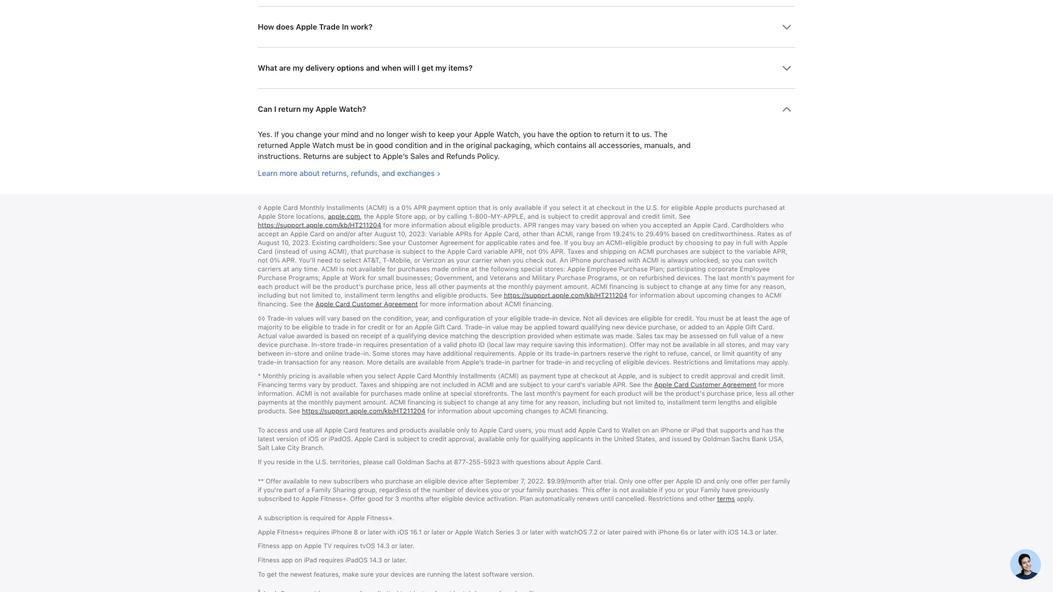 Task type: locate. For each thing, give the bounding box(es) containing it.
chevrondown image
[[782, 23, 792, 32], [782, 64, 792, 73], [782, 105, 792, 114]]

customer down product's
[[352, 300, 382, 308]]

taxes inside * monthly pricing is available when you select apple card monthly installments (acmi) as payment type at checkout at apple, and is subject to credit approval and credit limit. financing terms vary by product. taxes and shipping are not included in acmi and are subject to your card's variable apr. see the
[[360, 381, 377, 389]]

ipados.
[[329, 436, 353, 444]]

2 horizontal spatial the
[[704, 274, 716, 282]]

0 horizontal spatial apr,
[[510, 248, 525, 256]]

1 employee from the left
[[587, 265, 617, 273]]

i
[[417, 64, 420, 73], [274, 105, 276, 114]]

0 horizontal spatial one
[[635, 478, 646, 486]]

1 vertical spatial term
[[702, 399, 716, 407]]

after up this
[[588, 478, 602, 486]]

terms
[[289, 381, 306, 389], [717, 495, 735, 503]]

apple card monthly installments (acmi) is a 0% apr payment option that is only available if you select it at checkout in the u.s. for eligible apple products purchased at apple store locations,
[[258, 204, 785, 221]]

vary inside * monthly pricing is available when you select apple card monthly installments (acmi) as payment type at checkout at apple, and is subject to credit approval and credit limit. financing terms vary by product. taxes and shipping are not included in acmi and are subject to your card's variable apr. see the
[[308, 381, 321, 389]]

your up 6s at right
[[686, 486, 699, 494]]

card down the accept
[[258, 248, 273, 256]]

trial.
[[604, 478, 617, 486]]

customer inside for more information about eligible products. apr ranges may vary based on when you accepted an apple card. cardholders who accept an apple card on and/or after august 10, 2023: variable aprs for apple card, other than acmi, range from 19.24% to 29.49% based on creditworthiness. rates as of august 10, 2023. existing cardholders: see your customer agreement for applicable rates and fee. if you buy an acmi-eligible product by choosing to pay in full with apple card (instead of using acmi), that purchase is subject to the apple card variable apr, not 0% apr. taxes and shipping on acmi purchases are subject to the variable apr, not 0% apr. you'll need to select at&t, t-mobile, or verizon as your carrier when you check out. an iphone purchased with acmi is always unlocked, so you can switch carriers at any time. acmi is not available for purchases made online at the following special stores: apple employee purchase plan; participating corporate employee purchase programs; apple at work for small businesses; government, and veterans and military purchase programs, or on refurbished devices. the last month's payment for each product will be the product's purchase price, less all other payments at the monthly payment amount. acmi financing is subject to change at any time for any reason, including but not limited to, installment term lengths and eligible products. see
[[408, 239, 438, 247]]

installments inside apple card monthly installments (acmi) is a 0% apr payment option that is only available if you select it at checkout in the u.s. for eligible apple products purchased at apple store locations,
[[327, 204, 364, 212]]

eligible up purchase, on the bottom right of page
[[641, 314, 663, 322]]

0 horizontal spatial products
[[400, 427, 427, 435]]

chevrondown image for can i return my apple watch?
[[782, 105, 792, 114]]

that inside for more information about eligible products. apr ranges may vary based on when you accepted an apple card. cardholders who accept an apple card on and/or after august 10, 2023: variable aprs for apple card, other than acmi, range from 19.24% to 29.49% based on creditworthiness. rates as of august 10, 2023. existing cardholders: see your customer agreement for applicable rates and fee. if you buy an acmi-eligible product by choosing to pay in full with apple card (instead of using acmi), that purchase is subject to the apple card variable apr, not 0% apr. taxes and shipping on acmi purchases are subject to the variable apr, not 0% apr. you'll need to select at&t, t-mobile, or verizon as your carrier when you check out. an iphone purchased with acmi is always unlocked, so you can switch carriers at any time. acmi is not available for purchases made online at the following special stores: apple employee purchase plan; participating corporate employee purchase programs; apple at work for small businesses; government, and veterans and military purchase programs, or on refurbished devices. the last month's payment for each product will be the product's purchase price, less all other payments at the monthly payment amount. acmi financing is subject to change at any time for any reason, including but not limited to, installment term lengths and eligible products. see
[[351, 248, 363, 256]]

1 vertical spatial to,
[[657, 399, 665, 407]]

agreement for apple card customer agreement for more information about acmi financing.
[[384, 300, 418, 308]]

2 horizontal spatial select
[[562, 204, 581, 212]]

apple inside apple.com , the apple store app, or by calling 1-800-my-apple, and is subject to credit approval and credit limit. see https://support.apple.com/kb/ht211204
[[376, 213, 394, 221]]

return inside dropdown button
[[278, 105, 301, 114]]

financing inside the for more information. acmi is not available for purchases made online at special storefronts. the last month's payment for each product will be the product's purchase price, less all other payments at the monthly payment amount. acmi financing is subject to change at any time for any reason, including but not limited to, installment term lengths and eligible products. see
[[408, 399, 435, 407]]

may inside for more information about eligible products. apr ranges may vary based on when you accepted an apple card. cardholders who accept an apple card on and/or after august 10, 2023: variable aprs for apple card, other than acmi, range from 19.24% to 29.49% based on creditworthiness. rates as of august 10, 2023. existing cardholders: see your customer agreement for applicable rates and fee. if you buy an acmi-eligible product by choosing to pay in full with apple card (instead of using acmi), that purchase is subject to the apple card variable apr, not 0% apr. taxes and shipping on acmi purchases are subject to the variable apr, not 0% apr. you'll need to select at&t, t-mobile, or verizon as your carrier when you check out. an iphone purchased with acmi is always unlocked, so you can switch carriers at any time. acmi is not available for purchases made online at the following special stores: apple employee purchase plan; participating corporate employee purchase programs; apple at work for small businesses; government, and veterans and military purchase programs, or on refurbished devices. the last month's payment for each product will be the product's purchase price, less all other payments at the monthly payment amount. acmi financing is subject to change at any time for any reason, including but not limited to, installment term lengths and eligible products. see
[[561, 221, 574, 229]]

0 horizontal spatial option
[[457, 204, 477, 212]]

reason, inside for more information about eligible products. apr ranges may vary based on when you accepted an apple card. cardholders who accept an apple card on and/or after august 10, 2023: variable aprs for apple card, other than acmi, range from 19.24% to 29.49% based on creditworthiness. rates as of august 10, 2023. existing cardholders: see your customer agreement for applicable rates and fee. if you buy an acmi-eligible product by choosing to pay in full with apple card (instead of using acmi), that purchase is subject to the apple card variable apr, not 0% apr. taxes and shipping on acmi purchases are subject to the variable apr, not 0% apr. you'll need to select at&t, t-mobile, or verizon as your carrier when you check out. an iphone purchased with acmi is always unlocked, so you can switch carriers at any time. acmi is not available for purchases made online at the following special stores: apple employee purchase plan; participating corporate employee purchase programs; apple at work for small businesses; government, and veterans and military purchase programs, or on refurbished devices. the last month's payment for each product will be the product's purchase price, less all other payments at the monthly payment amount. acmi financing is subject to change at any time for any reason, including but not limited to, installment term lengths and eligible products. see
[[763, 283, 786, 291]]

0 horizontal spatial to,
[[335, 292, 343, 300]]

you inside apple card monthly installments (acmi) is a 0% apr payment option that is only available if you select it at checkout in the u.s. for eligible apple products purchased at apple store locations,
[[549, 204, 560, 212]]

10, left 2023:
[[398, 230, 407, 238]]

later right 'series 3'
[[530, 529, 544, 537]]

800-
[[475, 213, 491, 221]]

products. inside the for more information. acmi is not available for purchases made online at special storefronts. the last month's payment for each product will be the product's purchase price, less all other payments at the monthly payment amount. acmi financing is subject to change at any time for any reason, including but not limited to, installment term lengths and eligible products. see
[[258, 407, 287, 415]]

ios
[[308, 436, 319, 444], [728, 529, 739, 537]]

version.
[[510, 571, 534, 579]]

0 horizontal spatial devices
[[391, 571, 414, 579]]

but inside the for more information. acmi is not available for purchases made online at special storefronts. the last month's payment for each product will be the product's purchase price, less all other payments at the monthly payment amount. acmi financing is subject to change at any time for any reason, including but not limited to, installment term lengths and eligible products. see
[[612, 399, 622, 407]]

purchase.
[[280, 341, 310, 349]]

partners
[[581, 350, 606, 358]]

an
[[560, 257, 568, 264]]

1 per from the left
[[664, 478, 674, 486]]

0 horizontal spatial as
[[447, 257, 454, 264]]

switch
[[757, 257, 777, 264]]

monthly down product.
[[309, 399, 333, 407]]

payment
[[428, 204, 455, 212], [757, 274, 784, 282], [535, 283, 562, 291], [529, 372, 556, 380], [563, 390, 589, 398], [335, 399, 361, 407]]

the down veterans
[[497, 283, 507, 291]]

can i return my apple watch? button
[[258, 89, 795, 130]]

to
[[429, 130, 436, 139], [594, 130, 601, 139], [632, 130, 640, 139], [373, 152, 380, 161], [572, 213, 579, 221], [637, 230, 644, 238], [715, 239, 721, 247], [427, 248, 433, 256], [727, 248, 733, 256], [334, 257, 341, 264], [671, 283, 678, 291], [757, 292, 763, 300], [284, 323, 290, 331], [325, 323, 331, 331], [709, 323, 715, 331], [660, 350, 666, 358], [683, 372, 689, 380], [544, 381, 550, 389], [468, 399, 474, 407], [553, 407, 559, 415], [471, 427, 477, 435], [614, 427, 620, 435], [421, 436, 427, 444], [311, 478, 317, 486], [293, 495, 299, 503]]

1 vertical spatial fitness+.
[[367, 515, 394, 522]]

based up range
[[591, 221, 610, 229]]

must down mind
[[336, 141, 354, 150]]

1 horizontal spatial apr.
[[551, 248, 565, 256]]

2 fitness from the top
[[258, 557, 280, 565]]

later left paired
[[607, 529, 621, 537]]

august
[[374, 230, 396, 238], [258, 239, 280, 247]]

watch left 'series 3'
[[474, 529, 494, 537]]

14.3 right "tvos"
[[377, 543, 390, 551]]

1 horizontal spatial return
[[603, 130, 624, 139]]

1 horizontal spatial full
[[743, 239, 753, 247]]

purchase left plan;
[[619, 265, 648, 273]]

2 gift from the left
[[745, 323, 756, 331]]

was
[[602, 332, 614, 340]]

2 horizontal spatial new
[[771, 332, 783, 340]]

group,
[[358, 486, 377, 494]]

regardless
[[379, 486, 411, 494]]

10, up (instead
[[281, 239, 290, 247]]

only up approval,
[[457, 427, 469, 435]]

checkout inside apple card monthly installments (acmi) is a 0% apr payment option that is only available if you select it at checkout in the u.s. for eligible apple products purchased at apple store locations,
[[597, 204, 625, 212]]

must inside ◊◊ trade‑in values will vary based on the condition, year, and configuration of your eligible trade‑in device. not all devices are eligible for credit. you must be at least the age of majority to be eligible to trade in for credit or for an apple gift card. trade‑in value may be applied toward qualifying new device purchase, or added to an apple gift card. actual value awarded is based on receipt of a qualifying device matching the description provided when estimate was made. sales tax may be assessed on full value of a new device purchase. in‑store trade‑in requires presentation of a valid photo id (local law may require saving this information). offer may not be available in all stores, and may vary between in-store and online trade‑in. some stores may have additional requirements. apple or its trade‑in partners reserve the right to refuse, cancel, or limit quantity of any trade‑in transaction for any reason. more details are available from apple's trade‑in partner for trade‑in and recycling of eligible devices. restrictions and limitations may apply.
[[709, 314, 724, 322]]

2 app from the top
[[281, 557, 293, 565]]

with down 19.24% on the top right of the page
[[627, 257, 640, 264]]

1 store from the left
[[278, 213, 294, 221]]

the inside apple card monthly installments (acmi) is a 0% apr payment option that is only available if you select it at checkout in the u.s. for eligible apple products purchased at apple store locations,
[[634, 204, 644, 212]]

2 horizontal spatial products.
[[492, 221, 522, 229]]

0 vertical spatial get
[[421, 64, 433, 73]]

reason, down card's
[[558, 399, 581, 407]]

restrictions inside ** offer available to new subscribers who purchase an eligible device after september 7, 2022. $9.99/month after trial. only one offer per apple id and only one offer per family if you're part of a family sharing group, regardless of the number of devices you or your family purchases. this offer is not available if you or your family have previously subscribed to apple fitness+. offer good for 3 months after eligible device activation. plan automatically renews until cancelled. restrictions and other
[[648, 495, 684, 503]]

1 horizontal spatial apr,
[[773, 248, 788, 256]]

0 horizontal spatial id
[[478, 341, 485, 349]]

made.
[[616, 332, 634, 340]]

purchase inside the for more information. acmi is not available for purchases made online at special storefronts. the last month's payment for each product will be the product's purchase price, less all other payments at the monthly payment amount. acmi financing is subject to change at any time for any reason, including but not limited to, installment term lengths and eligible products. see
[[707, 390, 735, 398]]

products.
[[492, 221, 522, 229], [459, 292, 488, 300], [258, 407, 287, 415]]

special inside the for more information. acmi is not available for purchases made online at special storefronts. the last month's payment for each product will be the product's purchase price, less all other payments at the monthly payment amount. acmi financing is subject to change at any time for any reason, including but not limited to, installment term lengths and eligible products. see
[[450, 390, 472, 398]]

as right verizon on the top of the page
[[447, 257, 454, 264]]

variable inside * monthly pricing is available when you select apple card monthly installments (acmi) as payment type at checkout at apple, and is subject to credit approval and credit limit. financing terms vary by product. taxes and shipping are not included in acmi and are subject to your card's variable apr. see the
[[587, 381, 611, 389]]

apple's inside ◊◊ trade‑in values will vary based on the condition, year, and configuration of your eligible trade‑in device. not all devices are eligible for credit. you must be at least the age of majority to be eligible to trade in for credit or for an apple gift card. trade‑in value may be applied toward qualifying new device purchase, or added to an apple gift card. actual value awarded is based on receipt of a qualifying device matching the description provided when estimate was made. sales tax may be assessed on full value of a new device purchase. in‑store trade‑in requires presentation of a valid photo id (local law may require saving this information). offer may not be available in all stores, and may vary between in-store and online trade‑in. some stores may have additional requirements. apple or its trade‑in partners reserve the right to refuse, cancel, or limit quantity of any trade‑in transaction for any reason. more details are available from apple's trade‑in partner for trade‑in and recycling of eligible devices. restrictions and limitations may apply.
[[462, 358, 484, 366]]

card's
[[567, 381, 586, 389]]

apply.
[[771, 358, 789, 366], [737, 495, 755, 503]]

can
[[744, 257, 755, 264]]

out.
[[546, 257, 558, 264]]

0 horizontal spatial apr
[[414, 204, 427, 212]]

use
[[303, 427, 314, 435]]

apple's inside yes. if you change your mind and no longer wish to keep your apple watch, you have the option to return it to us. the returned apple watch must be in good condition and in the original packaging, which contains all accessories, manuals, and instructions. returns are subject to apple's sales and refunds policy.
[[382, 152, 408, 161]]

you down more
[[365, 372, 376, 380]]

1 vertical spatial option
[[457, 204, 477, 212]]

family up 'terms' link
[[701, 486, 720, 494]]

0 vertical spatial including
[[258, 292, 286, 300]]

2 vertical spatial agreement
[[723, 381, 757, 389]]

card. up matching
[[447, 323, 463, 331]]

1 app from the top
[[281, 543, 293, 551]]

0 vertical spatial 10,
[[398, 230, 407, 238]]

0 vertical spatial financing
[[609, 283, 638, 291]]

upcoming up you on the bottom of the page
[[697, 292, 727, 300]]

2 horizontal spatial online
[[451, 265, 469, 273]]

available up apple,
[[514, 204, 541, 212]]

as inside * monthly pricing is available when you select apple card monthly installments (acmi) as payment type at checkout at apple, and is subject to credit approval and credit limit. financing terms vary by product. taxes and shipping are not included in acmi and are subject to your card's variable apr. see the
[[521, 372, 528, 380]]

0 vertical spatial latest
[[258, 436, 275, 444]]

of up 'months'
[[413, 486, 419, 494]]

main content containing how does apple trade in work?
[[0, 0, 1053, 580]]

get inside footnotes list
[[267, 571, 277, 579]]

offer up previously
[[744, 478, 759, 486]]

2 horizontal spatial as
[[777, 230, 784, 238]]

fitness for fitness app on apple tv requires tvos 14.3 or later.
[[258, 543, 280, 551]]

payment down 'switch'
[[757, 274, 784, 282]]

from up acmi-
[[596, 230, 611, 238]]

0 vertical spatial terms
[[289, 381, 306, 389]]

all inside yes. if you change your mind and no longer wish to keep your apple watch, you have the option to return it to us. the returned apple watch must be in good condition and in the original packaging, which contains all accessories, manuals, and instructions. returns are subject to apple's sales and refunds policy.
[[589, 141, 596, 150]]

users,
[[515, 427, 533, 435]]

card left the wallet at the bottom right
[[597, 427, 612, 435]]

amount. down the stores:
[[564, 283, 589, 291]]

your down 7,
[[511, 486, 525, 494]]

fitness+.
[[321, 495, 348, 503], [367, 515, 394, 522]]

description
[[492, 332, 526, 340]]

value up description
[[492, 323, 508, 331]]

but down the programs;
[[288, 292, 298, 300]]

1 horizontal spatial term
[[702, 399, 716, 407]]

year,
[[415, 314, 430, 322]]

1 vertical spatial full
[[729, 332, 738, 340]]

2023:
[[409, 230, 427, 238]]

1 horizontal spatial customer
[[408, 239, 438, 247]]

locations,
[[296, 213, 326, 221]]

changes up "least"
[[729, 292, 755, 300]]

3 chevrondown image from the top
[[782, 105, 792, 114]]

(instead
[[274, 248, 300, 256]]

0 vertical spatial goldman
[[703, 436, 730, 444]]

0 horizontal spatial i
[[274, 105, 276, 114]]

this
[[576, 341, 587, 349]]

the inside * monthly pricing is available when you select apple card monthly installments (acmi) as payment type at checkout at apple, and is subject to credit approval and credit limit. financing terms vary by product. taxes and shipping are not included in acmi and are subject to your card's variable apr. see the
[[643, 381, 652, 389]]

1 horizontal spatial limit.
[[771, 372, 785, 380]]

and inside what are my delivery options and when will i get my items? dropdown button
[[366, 64, 380, 73]]

latest left software
[[464, 571, 480, 579]]

0 horizontal spatial product
[[275, 283, 299, 291]]

when inside dropdown button
[[382, 64, 401, 73]]

0 horizontal spatial purchased
[[593, 257, 626, 264]]

each down recycling
[[601, 390, 616, 398]]

if inside for more information about eligible products. apr ranges may vary based on when you accepted an apple card. cardholders who accept an apple card on and/or after august 10, 2023: variable aprs for apple card, other than acmi, range from 19.24% to 29.49% based on creditworthiness. rates as of august 10, 2023. existing cardholders: see your customer agreement for applicable rates and fee. if you buy an acmi-eligible product by choosing to pay in full with apple card (instead of using acmi), that purchase is subject to the apple card variable apr, not 0% apr. taxes and shipping on acmi purchases are subject to the variable apr, not 0% apr. you'll need to select at&t, t-mobile, or verizon as your carrier when you check out. an iphone purchased with acmi is always unlocked, so you can switch carriers at any time. acmi is not available for purchases made online at the following special stores: apple employee purchase plan; participating corporate employee purchase programs; apple at work for small businesses; government, and veterans and military purchase programs, or on refurbished devices. the last month's payment for each product will be the product's purchase price, less all other payments at the monthly payment amount. acmi financing is subject to change at any time for any reason, including but not limited to, installment term lengths and eligible products. see
[[564, 239, 568, 247]]

who up rates
[[771, 221, 784, 229]]

must inside to access and use all apple card features and products available only to apple card users, you must add apple card to wallet on an iphone or ipad that supports and has the latest version of ios or ipados. apple card is subject to credit approval, available only for qualifying applicants in the united states, and issued by goldman sachs bank usa, salt lake city branch.
[[548, 427, 563, 435]]

you down issued
[[665, 486, 676, 494]]

0 horizontal spatial devices.
[[646, 358, 671, 366]]

https://support.apple.com/kb/ht211204 link for apple.com
[[258, 221, 381, 229]]

purchase
[[365, 248, 394, 256], [366, 283, 394, 291], [707, 390, 735, 398], [385, 478, 413, 486]]

in inside for more information about eligible products. apr ranges may vary based on when you accepted an apple card. cardholders who accept an apple card on and/or after august 10, 2023: variable aprs for apple card, other than acmi, range from 19.24% to 29.49% based on creditworthiness. rates as of august 10, 2023. existing cardholders: see your customer agreement for applicable rates and fee. if you buy an acmi-eligible product by choosing to pay in full with apple card (instead of using acmi), that purchase is subject to the apple card variable apr, not 0% apr. taxes and shipping on acmi purchases are subject to the variable apr, not 0% apr. you'll need to select at&t, t-mobile, or verizon as your carrier when you check out. an iphone purchased with acmi is always unlocked, so you can switch carriers at any time. acmi is not available for purchases made online at the following special stores: apple employee purchase plan; participating corporate employee purchase programs; apple at work for small businesses; government, and veterans and military purchase programs, or on refurbished devices. the last month's payment for each product will be the product's purchase price, less all other payments at the monthly payment amount. acmi financing is subject to change at any time for any reason, including but not limited to, installment term lengths and eligible products. see
[[736, 239, 742, 247]]

when right options
[[382, 64, 401, 73]]

information
[[411, 221, 447, 229], [640, 292, 675, 300], [448, 300, 483, 308], [438, 407, 472, 415]]

based down accepted
[[672, 230, 690, 238]]

apple.com
[[328, 213, 360, 221]]

approval
[[600, 213, 627, 221], [710, 372, 737, 380]]

us.
[[642, 130, 652, 139]]

2 vertical spatial purchases
[[371, 390, 402, 398]]

you inside to access and use all apple card features and products available only to apple card users, you must add apple card to wallet on an iphone or ipad that supports and has the latest version of ios or ipados. apple card is subject to credit approval, available only for qualifying applicants in the united states, and issued by goldman sachs bank usa, salt lake city branch.
[[535, 427, 546, 435]]

1 vertical spatial august
[[258, 239, 280, 247]]

2 store from the left
[[396, 213, 412, 221]]

less
[[415, 283, 428, 291], [756, 390, 768, 398]]

tv
[[323, 543, 332, 551]]

sharing
[[333, 486, 356, 494]]

about down "storefronts."
[[474, 407, 491, 415]]

in inside to access and use all apple card features and products available only to apple card users, you must add apple card to wallet on an iphone or ipad that supports and has the latest version of ios or ipados. apple card is subject to credit approval, available only for qualifying applicants in the united states, and issued by goldman sachs bank usa, salt lake city branch.
[[595, 436, 601, 444]]

each down carriers
[[258, 283, 273, 291]]

apr,
[[510, 248, 525, 256], [773, 248, 788, 256]]

an inside ** offer available to new subscribers who purchase an eligible device after september 7, 2022. $9.99/month after trial. only one offer per apple id and only one offer per family if you're part of a family sharing group, regardless of the number of devices you or your family purchases. this offer is not available if you or your family have previously subscribed to apple fitness+. offer good for 3 months after eligible device activation. plan automatically renews until cancelled. restrictions and other
[[415, 478, 422, 486]]

by inside for more information about eligible products. apr ranges may vary based on when you accepted an apple card. cardholders who accept an apple card on and/or after august 10, 2023: variable aprs for apple card, other than acmi, range from 19.24% to 29.49% based on creditworthiness. rates as of august 10, 2023. existing cardholders: see your customer agreement for applicable rates and fee. if you buy an acmi-eligible product by choosing to pay in full with apple card (instead of using acmi), that purchase is subject to the apple card variable apr, not 0% apr. taxes and shipping on acmi purchases are subject to the variable apr, not 0% apr. you'll need to select at&t, t-mobile, or verizon as your carrier when you check out. an iphone purchased with acmi is always unlocked, so you can switch carriers at any time. acmi is not available for purchases made online at the following special stores: apple employee purchase plan; participating corporate employee purchase programs; apple at work for small businesses; government, and veterans and military purchase programs, or on refurbished devices. the last month's payment for each product will be the product's purchase price, less all other payments at the monthly payment amount. acmi financing is subject to change at any time for any reason, including but not limited to, installment term lengths and eligible products. see
[[676, 239, 683, 247]]

products inside apple card monthly installments (acmi) is a 0% apr payment option that is only available if you select it at checkout in the u.s. for eligible apple products purchased at apple store locations,
[[715, 204, 743, 212]]

subscribed
[[258, 495, 292, 503]]

0 vertical spatial payments
[[457, 283, 487, 291]]

latest
[[258, 436, 275, 444], [464, 571, 480, 579]]

change down participating
[[679, 283, 702, 291]]

0 horizontal spatial 0%
[[270, 257, 280, 264]]

1 horizontal spatial offer
[[648, 478, 662, 486]]

available inside * monthly pricing is available when you select apple card monthly installments (acmi) as payment type at checkout at apple, and is subject to credit approval and credit limit. financing terms vary by product. taxes and shipping are not included in acmi and are subject to your card's variable apr. see the
[[318, 372, 345, 380]]

limit. inside apple.com , the apple store app, or by calling 1-800-my-apple, and is subject to credit approval and credit limit. see https://support.apple.com/kb/ht211204
[[662, 213, 677, 221]]

$9.99/month
[[547, 478, 586, 486]]

will down "right"
[[643, 390, 653, 398]]

card left users, at the bottom of page
[[499, 427, 513, 435]]

later up "tvos"
[[368, 529, 381, 537]]

government,
[[434, 274, 474, 282]]

for inside apple card monthly installments (acmi) is a 0% apr payment option that is only available if you select it at checkout in the u.s. for eligible apple products purchased at apple store locations,
[[661, 204, 669, 212]]

store inside apple card monthly installments (acmi) is a 0% apr payment option that is only available if you select it at checkout in the u.s. for eligible apple products purchased at apple store locations,
[[278, 213, 294, 221]]

1 fitness from the top
[[258, 543, 280, 551]]

2 vertical spatial that
[[706, 427, 718, 435]]

2 vertical spatial select
[[377, 372, 396, 380]]

apple.com link
[[328, 213, 360, 221]]

monthly up locations,
[[300, 204, 325, 212]]

more for about
[[394, 221, 409, 229]]

apr, up 'switch'
[[773, 248, 788, 256]]

your up description
[[495, 314, 508, 322]]

1 vertical spatial (acmi)
[[498, 372, 519, 380]]

0 vertical spatial ios
[[308, 436, 319, 444]]

option inside apple card monthly installments (acmi) is a 0% apr payment option that is only available if you select it at checkout in the u.s. for eligible apple products purchased at apple store locations,
[[457, 204, 477, 212]]

t-
[[383, 257, 390, 264]]

0 vertical spatial qualifying
[[581, 323, 610, 331]]

1 vertical spatial including
[[582, 399, 610, 407]]

products up the if you reside in the u.s. territories, please call goldman sachs at 877-255-5923 with questions about apple card.
[[400, 427, 427, 435]]

have inside yes. if you change your mind and no longer wish to keep your apple watch, you have the option to return it to us. the returned apple watch must be in good condition and in the original packaging, which contains all accessories, manuals, and instructions. returns are subject to apple's sales and refunds policy.
[[538, 130, 554, 139]]

app,
[[414, 213, 428, 221]]

financing down programs,
[[609, 283, 638, 291]]

1 vertical spatial limit.
[[771, 372, 785, 380]]

approval inside * monthly pricing is available when you select apple card monthly installments (acmi) as payment type at checkout at apple, and is subject to credit approval and credit limit. financing terms vary by product. taxes and shipping are not included in acmi and are subject to your card's variable apr. see the
[[710, 372, 737, 380]]

after inside for more information about eligible products. apr ranges may vary based on when you accepted an apple card. cardholders who accept an apple card on and/or after august 10, 2023: variable aprs for apple card, other than acmi, range from 19.24% to 29.49% based on creditworthiness. rates as of august 10, 2023. existing cardholders: see your customer agreement for applicable rates and fee. if you buy an acmi-eligible product by choosing to pay in full with apple card (instead of using acmi), that purchase is subject to the apple card variable apr, not 0% apr. taxes and shipping on acmi purchases are subject to the variable apr, not 0% apr. you'll need to select at&t, t-mobile, or verizon as your carrier when you check out. an iphone purchased with acmi is always unlocked, so you can switch carriers at any time. acmi is not available for purchases made online at the following special stores: apple employee purchase plan; participating corporate employee purchase programs; apple at work for small businesses; government, and veterans and military purchase programs, or on refurbished devices. the last month's payment for each product will be the product's purchase price, less all other payments at the monthly payment amount. acmi financing is subject to change at any time for any reason, including but not limited to, installment term lengths and eligible products. see
[[358, 230, 373, 238]]

apply. down previously
[[737, 495, 755, 503]]

checkout
[[597, 204, 625, 212], [581, 372, 609, 380]]

an up states,
[[652, 427, 659, 435]]

about up $9.99/month
[[547, 458, 565, 466]]

verizon
[[422, 257, 446, 264]]

refuse,
[[668, 350, 689, 358]]

who inside ** offer available to new subscribers who purchase an eligible device after september 7, 2022. $9.99/month after trial. only one offer per apple id and only one offer per family if you're part of a family sharing group, regardless of the number of devices you or your family purchases. this offer is not available if you or your family have previously subscribed to apple fitness+. offer good for 3 months after eligible device activation. plan automatically renews until cancelled. restrictions and other
[[371, 478, 383, 486]]

about inside for information about upcoming changes to acmi financing. see the
[[677, 292, 695, 300]]

per right only
[[664, 478, 674, 486]]

1 horizontal spatial store
[[396, 213, 412, 221]]

if right yes.
[[274, 130, 279, 139]]

the down branch. at the bottom left
[[304, 458, 314, 466]]

to inside for information about upcoming changes to acmi financing. see the
[[757, 292, 763, 300]]

corporate
[[708, 265, 738, 273]]

shipping inside * monthly pricing is available when you select apple card monthly installments (acmi) as payment type at checkout at apple, and is subject to credit approval and credit limit. financing terms vary by product. taxes and shipping are not included in acmi and are subject to your card's variable apr. see the
[[392, 381, 418, 389]]

0 horizontal spatial upcoming
[[493, 407, 523, 415]]

select up acmi,
[[562, 204, 581, 212]]

by right issued
[[693, 436, 701, 444]]

1 vertical spatial watch
[[474, 529, 494, 537]]

0 horizontal spatial full
[[729, 332, 738, 340]]

1 horizontal spatial i
[[417, 64, 420, 73]]

employee
[[587, 265, 617, 273], [740, 265, 770, 273]]

in
[[367, 141, 373, 150], [445, 141, 451, 150], [627, 204, 632, 212], [736, 239, 742, 247], [350, 323, 356, 331], [710, 341, 716, 349], [470, 381, 476, 389], [595, 436, 601, 444], [297, 458, 302, 466]]

2 vertical spatial https://support.apple.com/kb/ht211204 link
[[302, 407, 426, 415]]

lake
[[271, 444, 285, 452]]

main content
[[0, 0, 1053, 580]]

last inside for more information about eligible products. apr ranges may vary based on when you accepted an apple card. cardholders who accept an apple card on and/or after august 10, 2023: variable aprs for apple card, other than acmi, range from 19.24% to 29.49% based on creditworthiness. rates as of august 10, 2023. existing cardholders: see your customer agreement for applicable rates and fee. if you buy an acmi-eligible product by choosing to pay in full with apple card (instead of using acmi), that purchase is subject to the apple card variable apr, not 0% apr. taxes and shipping on acmi purchases are subject to the variable apr, not 0% apr. you'll need to select at&t, t-mobile, or verizon as your carrier when you check out. an iphone purchased with acmi is always unlocked, so you can switch carriers at any time. acmi is not available for purchases made online at the following special stores: apple employee purchase plan; participating corporate employee purchase programs; apple at work for small businesses; government, and veterans and military purchase programs, or on refurbished devices. the last month's payment for each product will be the product's purchase price, less all other payments at the monthly payment amount. acmi financing is subject to change at any time for any reason, including but not limited to, installment term lengths and eligible products. see
[[718, 274, 729, 282]]

ipad inside to access and use all apple card features and products available only to apple card users, you must add apple card to wallet on an iphone or ipad that supports and has the latest version of ios or ipados. apple card is subject to credit approval, available only for qualifying applicants in the united states, and issued by goldman sachs bank usa, salt lake city branch.
[[691, 427, 704, 435]]

available down at&t,
[[358, 265, 385, 273]]

option
[[569, 130, 592, 139], [457, 204, 477, 212]]

acmi inside for information about upcoming changes to acmi financing. see the
[[765, 292, 782, 300]]

credit up accepted
[[642, 213, 660, 221]]

list item
[[258, 89, 795, 194]]

on inside to access and use all apple card features and products available only to apple card users, you must add apple card to wallet on an iphone or ipad that supports and has the latest version of ios or ipados. apple card is subject to credit approval, available only for qualifying applicants in the united states, and issued by goldman sachs bank usa, salt lake city branch.
[[642, 427, 650, 435]]

0 horizontal spatial august
[[258, 239, 280, 247]]

u.s. inside apple card monthly installments (acmi) is a 0% apr payment option that is only available if you select it at checkout in the u.s. for eligible apple products purchased at apple store locations,
[[646, 204, 659, 212]]

0 horizontal spatial online
[[324, 350, 343, 358]]

0 vertical spatial installment
[[345, 292, 378, 300]]

get
[[421, 64, 433, 73], [267, 571, 277, 579]]

1 horizontal spatial ipad
[[691, 427, 704, 435]]

the right ,
[[364, 213, 374, 221]]

payments inside for more information about eligible products. apr ranges may vary based on when you accepted an apple card. cardholders who accept an apple card on and/or after august 10, 2023: variable aprs for apple card, other than acmi, range from 19.24% to 29.49% based on creditworthiness. rates as of august 10, 2023. existing cardholders: see your customer agreement for applicable rates and fee. if you buy an acmi-eligible product by choosing to pay in full with apple card (instead of using acmi), that purchase is subject to the apple card variable apr, not 0% apr. taxes and shipping on acmi purchases are subject to the variable apr, not 0% apr. you'll need to select at&t, t-mobile, or verizon as your carrier when you check out. an iphone purchased with acmi is always unlocked, so you can switch carriers at any time. acmi is not available for purchases made online at the following special stores: apple employee purchase plan; participating corporate employee purchase programs; apple at work for small businesses; government, and veterans and military purchase programs, or on refurbished devices. the last month's payment for each product will be the product's purchase price, less all other payments at the monthly payment amount. acmi financing is subject to change at any time for any reason, including but not limited to, installment term lengths and eligible products. see
[[457, 283, 487, 291]]

if down acmi,
[[564, 239, 568, 247]]

changes up users, at the bottom of page
[[525, 407, 551, 415]]

full inside for more information about eligible products. apr ranges may vary based on when you accepted an apple card. cardholders who accept an apple card on and/or after august 10, 2023: variable aprs for apple card, other than acmi, range from 19.24% to 29.49% based on creditworthiness. rates as of august 10, 2023. existing cardholders: see your customer agreement for applicable rates and fee. if you buy an acmi-eligible product by choosing to pay in full with apple card (instead of using acmi), that purchase is subject to the apple card variable apr, not 0% apr. taxes and shipping on acmi purchases are subject to the variable apr, not 0% apr. you'll need to select at&t, t-mobile, or verizon as your carrier when you check out. an iphone purchased with acmi is always unlocked, so you can switch carriers at any time. acmi is not available for purchases made online at the following special stores: apple employee purchase plan; participating corporate employee purchase programs; apple at work for small businesses; government, and veterans and military purchase programs, or on refurbished devices. the last month's payment for each product will be the product's purchase price, less all other payments at the monthly payment amount. acmi financing is subject to change at any time for any reason, including but not limited to, installment term lengths and eligible products. see
[[743, 239, 753, 247]]

devices. inside ◊◊ trade‑in values will vary based on the condition, year, and configuration of your eligible trade‑in device. not all devices are eligible for credit. you must be at least the age of majority to be eligible to trade in for credit or for an apple gift card. trade‑in value may be applied toward qualifying new device purchase, or added to an apple gift card. actual value awarded is based on receipt of a qualifying device matching the description provided when estimate was made. sales tax may be assessed on full value of a new device purchase. in‑store trade‑in requires presentation of a valid photo id (local law may require saving this information). offer may not be available in all stores, and may vary between in-store and online trade‑in. some stores may have additional requirements. apple or its trade‑in partners reserve the right to refuse, cancel, or limit quantity of any trade‑in transaction for any reason. more details are available from apple's trade‑in partner for trade‑in and recycling of eligible devices. restrictions and limitations may apply.
[[646, 358, 671, 366]]

2 horizontal spatial variable
[[747, 248, 771, 256]]

0 vertical spatial approval
[[600, 213, 627, 221]]

each inside for more information about eligible products. apr ranges may vary based on when you accepted an apple card. cardholders who accept an apple card on and/or after august 10, 2023: variable aprs for apple card, other than acmi, range from 19.24% to 29.49% based on creditworthiness. rates as of august 10, 2023. existing cardholders: see your customer agreement for applicable rates and fee. if you buy an acmi-eligible product by choosing to pay in full with apple card (instead of using acmi), that purchase is subject to the apple card variable apr, not 0% apr. taxes and shipping on acmi purchases are subject to the variable apr, not 0% apr. you'll need to select at&t, t-mobile, or verizon as your carrier when you check out. an iphone purchased with acmi is always unlocked, so you can switch carriers at any time. acmi is not available for purchases made online at the following special stores: apple employee purchase plan; participating corporate employee purchase programs; apple at work for small businesses; government, and veterans and military purchase programs, or on refurbished devices. the last month's payment for each product will be the product's purchase price, less all other payments at the monthly payment amount. acmi financing is subject to change at any time for any reason, including but not limited to, installment term lengths and eligible products. see
[[258, 283, 273, 291]]

select
[[562, 204, 581, 212], [343, 257, 361, 264], [377, 372, 396, 380]]

1 chevrondown image from the top
[[782, 23, 792, 32]]

1 one from the left
[[635, 478, 646, 486]]

other inside the for more information. acmi is not available for purchases made online at special storefronts. the last month's payment for each product will be the product's purchase price, less all other payments at the monthly payment amount. acmi financing is subject to change at any time for any reason, including but not limited to, installment term lengths and eligible products. see
[[778, 390, 794, 398]]

number
[[432, 486, 456, 494]]

information down included
[[438, 407, 472, 415]]

restrictions inside ◊◊ trade‑in values will vary based on the condition, year, and configuration of your eligible trade‑in device. not all devices are eligible for credit. you must be at least the age of majority to be eligible to trade in for credit or for an apple gift card. trade‑in value may be applied toward qualifying new device purchase, or added to an apple gift card. actual value awarded is based on receipt of a qualifying device matching the description provided when estimate was made. sales tax may be assessed on full value of a new device purchase. in‑store trade‑in requires presentation of a valid photo id (local law may require saving this information). offer may not be available in all stores, and may vary between in-store and online trade‑in. some stores may have additional requirements. apple or its trade‑in partners reserve the right to refuse, cancel, or limit quantity of any trade‑in transaction for any reason. more details are available from apple's trade‑in partner for trade‑in and recycling of eligible devices. restrictions and limitations may apply.
[[673, 358, 709, 366]]

limit
[[722, 350, 735, 358]]

after up cardholders:
[[358, 230, 373, 238]]

all inside the for more information. acmi is not available for purchases made online at special storefronts. the last month's payment for each product will be the product's purchase price, less all other payments at the monthly payment amount. acmi financing is subject to change at any time for any reason, including but not limited to, installment term lengths and eligible products. see
[[769, 390, 776, 398]]

1 vertical spatial apple card customer agreement link
[[654, 381, 757, 389]]

0 horizontal spatial special
[[450, 390, 472, 398]]

id inside ◊◊ trade‑in values will vary based on the condition, year, and configuration of your eligible trade‑in device. not all devices are eligible for credit. you must be at least the age of majority to be eligible to trade in for credit or for an apple gift card. trade‑in value may be applied toward qualifying new device purchase, or added to an apple gift card. actual value awarded is based on receipt of a qualifying device matching the description provided when estimate was made. sales tax may be assessed on full value of a new device purchase. in‑store trade‑in requires presentation of a valid photo id (local law may require saving this information). offer may not be available in all stores, and may vary between in-store and online trade‑in. some stores may have additional requirements. apple or its trade‑in partners reserve the right to refuse, cancel, or limit quantity of any trade‑in transaction for any reason. more details are available from apple's trade‑in partner for trade‑in and recycling of eligible devices. restrictions and limitations may apply.
[[478, 341, 485, 349]]

1 horizontal spatial employee
[[740, 265, 770, 273]]

an right accepted
[[684, 221, 691, 229]]

all inside to access and use all apple card features and products available only to apple card users, you must add apple card to wallet on an iphone or ipad that supports and has the latest version of ios or ipados. apple card is subject to credit approval, available only for qualifying applicants in the united states, and issued by goldman sachs bank usa, salt lake city branch.
[[316, 427, 322, 435]]

mobile,
[[390, 257, 412, 264]]

made inside for more information about eligible products. apr ranges may vary based on when you accepted an apple card. cardholders who accept an apple card on and/or after august 10, 2023: variable aprs for apple card, other than acmi, range from 19.24% to 29.49% based on creditworthiness. rates as of august 10, 2023. existing cardholders: see your customer agreement for applicable rates and fee. if you buy an acmi-eligible product by choosing to pay in full with apple card (instead of using acmi), that purchase is subject to the apple card variable apr, not 0% apr. taxes and shipping on acmi purchases are subject to the variable apr, not 0% apr. you'll need to select at&t, t-mobile, or verizon as your carrier when you check out. an iphone purchased with acmi is always unlocked, so you can switch carriers at any time. acmi is not available for purchases made online at the following special stores: apple employee purchase plan; participating corporate employee purchase programs; apple at work for small businesses; government, and veterans and military purchase programs, or on refurbished devices. the last month's payment for each product will be the product's purchase price, less all other payments at the monthly payment amount. acmi financing is subject to change at any time for any reason, including but not limited to, installment term lengths and eligible products. see
[[432, 265, 449, 273]]

with left ios 16.1
[[383, 529, 396, 537]]

stores
[[392, 350, 410, 358]]

3 later from the left
[[530, 529, 544, 537]]

trade
[[333, 323, 349, 331]]

1 vertical spatial that
[[351, 248, 363, 256]]

refunds,
[[351, 169, 380, 178]]

chevrondown image for what are my delivery options and when will i get my items?
[[782, 64, 792, 73]]

1 horizontal spatial payments
[[457, 283, 487, 291]]

reason, down 'switch'
[[763, 283, 786, 291]]

limited
[[312, 292, 333, 300], [635, 399, 656, 407]]

2 family from the left
[[701, 486, 720, 494]]

2 vertical spatial 0%
[[270, 257, 280, 264]]

when up 19.24% on the top right of the page
[[621, 221, 638, 229]]

1 vertical spatial https://support.apple.com/kb/ht211204
[[504, 292, 627, 300]]

0 horizontal spatial apple's
[[382, 152, 408, 161]]

the left newest
[[279, 571, 288, 579]]

u.s. up accepted
[[646, 204, 659, 212]]

1 horizontal spatial apple's
[[462, 358, 484, 366]]

devices. down participating
[[677, 274, 702, 282]]

creditworthiness.
[[702, 230, 755, 238]]

https://support.apple.com/kb/ht211204 link up device.
[[504, 292, 627, 300]]

one
[[635, 478, 646, 486], [731, 478, 742, 486]]

(local
[[487, 341, 503, 349]]

chevrondown image for how does apple trade in work?
[[782, 23, 792, 32]]

cardholders:
[[338, 239, 377, 247]]

monthly inside the for more information. acmi is not available for purchases made online at special storefronts. the last month's payment for each product will be the product's purchase price, less all other payments at the monthly payment amount. acmi financing is subject to change at any time for any reason, including but not limited to, installment term lengths and eligible products. see
[[309, 399, 333, 407]]

family down usa,
[[772, 478, 790, 486]]

0 vertical spatial apr.
[[551, 248, 565, 256]]

full up can
[[743, 239, 753, 247]]

apple's down condition
[[382, 152, 408, 161]]

card down presentation
[[417, 372, 431, 380]]

0 horizontal spatial 10,
[[281, 239, 290, 247]]

online inside ◊◊ trade‑in values will vary based on the condition, year, and configuration of your eligible trade‑in device. not all devices are eligible for credit. you must be at least the age of majority to be eligible to trade in for credit or for an apple gift card. trade‑in value may be applied toward qualifying new device purchase, or added to an apple gift card. actual value awarded is based on receipt of a qualifying device matching the description provided when estimate was made. sales tax may be assessed on full value of a new device purchase. in‑store trade‑in requires presentation of a valid photo id (local law may require saving this information). offer may not be available in all stores, and may vary between in-store and online trade‑in. some stores may have additional requirements. apple or its trade‑in partners reserve the right to refuse, cancel, or limit quantity of any trade‑in transaction for any reason. more details are available from apple's trade‑in partner for trade‑in and recycling of eligible devices. restrictions and limitations may apply.
[[324, 350, 343, 358]]

255-
[[469, 458, 484, 466]]

0 vertical spatial customer
[[408, 239, 438, 247]]

1 horizontal spatial time
[[725, 283, 738, 291]]

1 vertical spatial taxes
[[360, 381, 377, 389]]

2 to from the top
[[258, 571, 265, 579]]

products. up card,
[[492, 221, 522, 229]]

has
[[762, 427, 773, 435]]

877-
[[454, 458, 469, 466]]

checkout inside * monthly pricing is available when you select apple card monthly installments (acmi) as payment type at checkout at apple, and is subject to credit approval and credit limit. financing terms vary by product. taxes and shipping are not included in acmi and are subject to your card's variable apr. see the
[[581, 372, 609, 380]]

0 horizontal spatial taxes
[[360, 381, 377, 389]]

available inside apple card monthly installments (acmi) is a 0% apr payment option that is only available if you select it at checkout in the u.s. for eligible apple products purchased at apple store locations,
[[514, 204, 541, 212]]

ipad up newest
[[304, 557, 317, 565]]

online inside for more information about eligible products. apr ranges may vary based on when you accepted an apple card. cardholders who accept an apple card on and/or after august 10, 2023: variable aprs for apple card, other than acmi, range from 19.24% to 29.49% based on creditworthiness. rates as of august 10, 2023. existing cardholders: see your customer agreement for applicable rates and fee. if you buy an acmi-eligible product by choosing to pay in full with apple card (instead of using acmi), that purchase is subject to the apple card variable apr, not 0% apr. taxes and shipping on acmi purchases are subject to the variable apr, not 0% apr. you'll need to select at&t, t-mobile, or verizon as your carrier when you check out. an iphone purchased with acmi is always unlocked, so you can switch carriers at any time. acmi is not available for purchases made online at the following special stores: apple employee purchase plan; participating corporate employee purchase programs; apple at work for small businesses; government, and veterans and military purchase programs, or on refurbished devices. the last month's payment for each product will be the product's purchase price, less all other payments at the monthly payment amount. acmi financing is subject to change at any time for any reason, including but not limited to, installment term lengths and eligible products. see
[[451, 265, 469, 273]]

5 later from the left
[[698, 529, 712, 537]]

2 horizontal spatial devices
[[604, 314, 628, 322]]

list
[[258, 0, 795, 194]]

good inside yes. if you change your mind and no longer wish to keep your apple watch, you have the option to return it to us. the returned apple watch must be in good condition and in the original packaging, which contains all accessories, manuals, and instructions. returns are subject to apple's sales and refunds policy.
[[375, 141, 393, 150]]

subject inside apple.com , the apple store app, or by calling 1-800-my-apple, and is subject to credit approval and credit limit. see https://support.apple.com/kb/ht211204
[[548, 213, 571, 221]]

refurbished
[[639, 274, 675, 282]]

it inside yes. if you change your mind and no longer wish to keep your apple watch, you have the option to return it to us. the returned apple watch must be in good condition and in the original packaging, which contains all accessories, manuals, and instructions. returns are subject to apple's sales and refunds policy.
[[626, 130, 630, 139]]

0 horizontal spatial per
[[664, 478, 674, 486]]

1 horizontal spatial last
[[718, 274, 729, 282]]

get inside dropdown button
[[421, 64, 433, 73]]

0 horizontal spatial financing.
[[258, 300, 288, 308]]

have inside ** offer available to new subscribers who purchase an eligible device after september 7, 2022. $9.99/month after trial. only one offer per apple id and only one offer per family if you're part of a family sharing group, regardless of the number of devices you or your family purchases. this offer is not available if you or your family have previously subscribed to apple fitness+. offer good for 3 months after eligible device activation. plan automatically renews until cancelled. restrictions and other
[[722, 486, 736, 494]]

0 horizontal spatial lengths
[[397, 292, 420, 300]]

running
[[427, 571, 450, 579]]

learn
[[258, 169, 277, 178]]

accepted
[[653, 221, 682, 229]]

requires down tv
[[319, 557, 344, 565]]

you inside * monthly pricing is available when you select apple card monthly installments (acmi) as payment type at checkout at apple, and is subject to credit approval and credit limit. financing terms vary by product. taxes and shipping are not included in acmi and are subject to your card's variable apr. see the
[[365, 372, 376, 380]]

0 horizontal spatial if
[[258, 486, 262, 494]]

0 horizontal spatial latest
[[258, 436, 275, 444]]

2 vertical spatial https://support.apple.com/kb/ht211204
[[302, 407, 426, 415]]

presentation
[[390, 341, 428, 349]]

of right rates
[[786, 230, 792, 238]]

2 vertical spatial if
[[258, 458, 262, 466]]

0 vertical spatial last
[[718, 274, 729, 282]]

the inside ** offer available to new subscribers who purchase an eligible device after september 7, 2022. $9.99/month after trial. only one offer per apple id and only one offer per family if you're part of a family sharing group, regardless of the number of devices you or your family purchases. this offer is not available if you or your family have previously subscribed to apple fitness+. offer good for 3 months after eligible device activation. plan automatically renews until cancelled. restrictions and other
[[421, 486, 431, 494]]

all up apple card customer agreement for more information about acmi financing.
[[430, 283, 437, 291]]

0 vertical spatial good
[[375, 141, 393, 150]]

1 vertical spatial made
[[404, 390, 421, 398]]

acmi inside * monthly pricing is available when you select apple card monthly installments (acmi) as payment type at checkout at apple, and is subject to credit approval and credit limit. financing terms vary by product. taxes and shipping are not included in acmi and are subject to your card's variable apr. see the
[[477, 381, 494, 389]]

features,
[[314, 571, 341, 579]]

about inside list item
[[299, 169, 320, 178]]

special inside for more information about eligible products. apr ranges may vary based on when you accepted an apple card. cardholders who accept an apple card on and/or after august 10, 2023: variable aprs for apple card, other than acmi, range from 19.24% to 29.49% based on creditworthiness. rates as of august 10, 2023. existing cardholders: see your customer agreement for applicable rates and fee. if you buy an acmi-eligible product by choosing to pay in full with apple card (instead of using acmi), that purchase is subject to the apple card variable apr, not 0% apr. taxes and shipping on acmi purchases are subject to the variable apr, not 0% apr. you'll need to select at&t, t-mobile, or verizon as your carrier when you check out. an iphone purchased with acmi is always unlocked, so you can switch carriers at any time. acmi is not available for purchases made online at the following special stores: apple employee purchase plan; participating corporate employee purchase programs; apple at work for small businesses; government, and veterans and military purchase programs, or on refurbished devices. the last month's payment for each product will be the product's purchase price, less all other payments at the monthly payment amount. acmi financing is subject to change at any time for any reason, including but not limited to, installment term lengths and eligible products. see
[[521, 265, 542, 273]]

sachs
[[732, 436, 750, 444], [426, 458, 445, 466]]

lengths inside for more information about eligible products. apr ranges may vary based on when you accepted an apple card. cardholders who accept an apple card on and/or after august 10, 2023: variable aprs for apple card, other than acmi, range from 19.24% to 29.49% based on creditworthiness. rates as of august 10, 2023. existing cardholders: see your customer agreement for applicable rates and fee. if you buy an acmi-eligible product by choosing to pay in full with apple card (instead of using acmi), that purchase is subject to the apple card variable apr, not 0% apr. taxes and shipping on acmi purchases are subject to the variable apr, not 0% apr. you'll need to select at&t, t-mobile, or verizon as your carrier when you check out. an iphone purchased with acmi is always unlocked, so you can switch carriers at any time. acmi is not available for purchases made online at the following special stores: apple employee purchase plan; participating corporate employee purchase programs; apple at work for small businesses; government, and veterans and military purchase programs, or on refurbished devices. the last month's payment for each product will be the product's purchase price, less all other payments at the monthly payment amount. acmi financing is subject to change at any time for any reason, including but not limited to, installment term lengths and eligible products. see
[[397, 292, 420, 300]]

0 horizontal spatial have
[[427, 350, 441, 358]]

1 horizontal spatial approval
[[710, 372, 737, 380]]

law
[[505, 341, 515, 349]]

the left "right"
[[632, 350, 642, 358]]

if inside yes. if you change your mind and no longer wish to keep your apple watch, you have the option to return it to us. the returned apple watch must be in good condition and in the original packaging, which contains all accessories, manuals, and instructions. returns are subject to apple's sales and refunds policy.
[[274, 130, 279, 139]]

list item containing can i return my apple watch?
[[258, 89, 795, 194]]

1 vertical spatial installments
[[459, 372, 496, 380]]

apr
[[414, 204, 427, 212], [524, 221, 537, 229]]

more for acmi
[[769, 381, 784, 389]]

payment inside * monthly pricing is available when you select apple card monthly installments (acmi) as payment type at checkout at apple, and is subject to credit approval and credit limit. financing terms vary by product. taxes and shipping are not included in acmi and are subject to your card's variable apr. see the
[[529, 372, 556, 380]]

in inside * monthly pricing is available when you select apple card monthly installments (acmi) as payment type at checkout at apple, and is subject to credit approval and credit limit. financing terms vary by product. taxes and shipping are not included in acmi and are subject to your card's variable apr. see the
[[470, 381, 476, 389]]

time down corporate
[[725, 283, 738, 291]]

a inside ** offer available to new subscribers who purchase an eligible device after september 7, 2022. $9.99/month after trial. only one offer per apple id and only one offer per family if you're part of a family sharing group, regardless of the number of devices you or your family purchases. this offer is not available if you or your family have previously subscribed to apple fitness+. offer good for 3 months after eligible device activation. plan automatically renews until cancelled. restrictions and other
[[306, 486, 310, 494]]

2 chevrondown image from the top
[[782, 64, 792, 73]]

after
[[358, 230, 373, 238], [469, 478, 484, 486], [588, 478, 602, 486], [426, 495, 440, 503]]

be down the programs;
[[313, 283, 320, 291]]

apr down apple card monthly installments (acmi) is a 0% apr payment option that is only available if you select it at checkout in the u.s. for eligible apple products purchased at apple store locations,
[[524, 221, 537, 229]]

apple card customer agreement link up product's
[[654, 381, 757, 389]]

1 to from the top
[[258, 427, 265, 435]]

watch
[[312, 141, 334, 150], [474, 529, 494, 537]]

limited down the programs;
[[312, 292, 333, 300]]

1-
[[469, 213, 475, 221]]

0 vertical spatial option
[[569, 130, 592, 139]]

gift
[[434, 323, 445, 331], [745, 323, 756, 331]]



Task type: vqa. For each thing, say whether or not it's contained in the screenshot.
1st APR,
yes



Task type: describe. For each thing, give the bounding box(es) containing it.
the left product's
[[322, 283, 332, 291]]

available up approval,
[[429, 427, 455, 435]]

1 vertical spatial later.
[[399, 543, 414, 551]]

stores:
[[544, 265, 565, 273]]

online inside the for more information. acmi is not available for purchases made online at special storefronts. the last month's payment for each product will be the product's purchase price, less all other payments at the monthly payment amount. acmi financing is subject to change at any time for any reason, including but not limited to, installment term lengths and eligible products. see
[[423, 390, 441, 398]]

on left the 'refurbished'
[[629, 274, 637, 282]]

values
[[294, 314, 314, 322]]

0 horizontal spatial qualifying
[[397, 332, 426, 340]]

will inside ◊◊ trade‑in values will vary based on the condition, year, and configuration of your eligible trade‑in device. not all devices are eligible for credit. you must be at least the age of majority to be eligible to trade in for credit or for an apple gift card. trade‑in value may be applied toward qualifying new device purchase, or added to an apple gift card. actual value awarded is based on receipt of a qualifying device matching the description provided when estimate was made. sales tax may be assessed on full value of a new device purchase. in‑store trade‑in requires presentation of a valid photo id (local law may require saving this information). offer may not be available in all stores, and may vary between in-store and online trade‑in. some stores may have additional requirements. apple or its trade‑in partners reserve the right to refuse, cancel, or limit quantity of any trade‑in transaction for any reason. more details are available from apple's trade‑in partner for trade‑in and recycling of eligible devices. restrictions and limitations may apply.
[[316, 314, 325, 322]]

device up number
[[448, 478, 468, 486]]

to for to access and use all apple card features and products available only to apple card users, you must add apple card to wallet on an iphone or ipad that supports and has the latest version of ios or ipados. apple card is subject to credit approval, available only for qualifying applicants in the united states, and issued by goldman sachs bank usa, salt lake city branch.
[[258, 427, 265, 435]]

call
[[385, 458, 395, 466]]

1 horizontal spatial 10,
[[398, 230, 407, 238]]

apple fitness+ requires iphone 8 or later with ios 16.1 or later or apple watch series 3 or later with watchos 7.2 or later paired with iphone 6s or later with ios 14.3 or later.
[[258, 529, 778, 537]]

1 horizontal spatial value
[[492, 323, 508, 331]]

your right sure
[[375, 571, 389, 579]]

0 vertical spatial 14.3
[[740, 529, 753, 537]]

may down age
[[762, 341, 774, 349]]

1 vertical spatial ios
[[728, 529, 739, 537]]

wish
[[411, 130, 427, 139]]

are up "storefronts."
[[509, 381, 518, 389]]

subject inside yes. if you change your mind and no longer wish to keep your apple watch, you have the option to return it to us. the returned apple watch must be in good condition and in the original packaging, which contains all accessories, manuals, and instructions. returns are subject to apple's sales and refunds policy.
[[346, 152, 371, 161]]

card. down the applicants
[[586, 458, 602, 466]]

acmi),
[[328, 248, 349, 256]]

the inside yes. if you change your mind and no longer wish to keep your apple watch, you have the option to return it to us. the returned apple watch must be in good condition and in the original packaging, which contains all accessories, manuals, and instructions. returns are subject to apple's sales and refunds policy.
[[654, 130, 667, 139]]

subject down the 'refurbished'
[[647, 283, 669, 291]]

than
[[541, 230, 555, 238]]

0 vertical spatial purchases
[[656, 248, 688, 256]]

requires inside ◊◊ trade‑in values will vary based on the condition, year, and configuration of your eligible trade‑in device. not all devices are eligible for credit. you must be at least the age of majority to be eligible to trade in for credit or for an apple gift card. trade‑in value may be applied toward qualifying new device purchase, or added to an apple gift card. actual value awarded is based on receipt of a qualifying device matching the description provided when estimate was made. sales tax may be assessed on full value of a new device purchase. in‑store trade‑in requires presentation of a valid photo id (local law may require saving this information). offer may not be available in all stores, and may vary between in-store and online trade‑in. some stores may have additional requirements. apple or its trade‑in partners reserve the right to refuse, cancel, or limit quantity of any trade‑in transaction for any reason. more details are available from apple's trade‑in partner for trade‑in and recycling of eligible devices. restrictions and limitations may apply.
[[363, 341, 388, 349]]

term inside the for more information. acmi is not available for purchases made online at special storefronts. the last month's payment for each product will be the product's purchase price, less all other payments at the monthly payment amount. acmi financing is subject to change at any time for any reason, including but not limited to, installment term lengths and eligible products. see
[[702, 399, 716, 407]]

including inside for more information about eligible products. apr ranges may vary based on when you accepted an apple card. cardholders who accept an apple card on and/or after august 10, 2023: variable aprs for apple card, other than acmi, range from 19.24% to 29.49% based on creditworthiness. rates as of august 10, 2023. existing cardholders: see your customer agreement for applicable rates and fee. if you buy an acmi-eligible product by choosing to pay in full with apple card (instead of using acmi), that purchase is subject to the apple card variable apr, not 0% apr. taxes and shipping on acmi purchases are subject to the variable apr, not 0% apr. you'll need to select at&t, t-mobile, or verizon as your carrier when you check out. an iphone purchased with acmi is always unlocked, so you can switch carriers at any time. acmi is not available for purchases made online at the following special stores: apple employee purchase plan; participating corporate employee purchase programs; apple at work for small businesses; government, and veterans and military purchase programs, or on refurbished devices. the last month's payment for each product will be the product's purchase price, less all other payments at the monthly payment amount. acmi financing is subject to change at any time for any reason, including but not limited to, installment term lengths and eligible products. see
[[258, 292, 286, 300]]

configuration
[[445, 314, 485, 322]]

◊
[[258, 204, 263, 212]]

purchase down small
[[366, 283, 394, 291]]

trade‑in down saving
[[554, 350, 579, 358]]

(acmi) inside apple card monthly installments (acmi) is a 0% apr payment option that is only available if you select it at checkout in the u.s. for eligible apple products purchased at apple store locations,
[[366, 204, 387, 212]]

if inside apple card monthly installments (acmi) is a 0% apr payment option that is only available if you select it at checkout in the u.s. for eligible apple products purchased at apple store locations,
[[543, 204, 547, 212]]

additional
[[443, 350, 472, 358]]

1 apr, from the left
[[510, 248, 525, 256]]

time inside the for more information. acmi is not available for purchases made online at special storefronts. the last month's payment for each product will be the product's purchase price, less all other payments at the monthly payment amount. acmi financing is subject to change at any time for any reason, including but not limited to, installment term lengths and eligible products. see
[[520, 399, 534, 407]]

added
[[688, 323, 707, 331]]

you down range
[[570, 239, 581, 247]]

subject up unlocked, in the top right of the page
[[702, 248, 725, 256]]

matching
[[450, 332, 478, 340]]

financing
[[258, 381, 287, 389]]

product.
[[332, 381, 358, 389]]

1 vertical spatial purchases
[[398, 265, 430, 273]]

veterans
[[490, 274, 517, 282]]

iphone inside to access and use all apple card features and products available only to apple card users, you must add apple card to wallet on an iphone or ipad that supports and has the latest version of ios or ipados. apple card is subject to credit approval, available only for qualifying applicants in the united states, and issued by goldman sachs bank usa, salt lake city branch.
[[661, 427, 681, 435]]

all up limit
[[718, 341, 724, 349]]

subject down partner
[[520, 381, 542, 389]]

installment inside for more information about eligible products. apr ranges may vary based on when you accepted an apple card. cardholders who accept an apple card on and/or after august 10, 2023: variable aprs for apple card, other than acmi, range from 19.24% to 29.49% based on creditworthiness. rates as of august 10, 2023. existing cardholders: see your customer agreement for applicable rates and fee. if you buy an acmi-eligible product by choosing to pay in full with apple card (instead of using acmi), that purchase is subject to the apple card variable apr, not 0% apr. taxes and shipping on acmi purchases are subject to the variable apr, not 0% apr. you'll need to select at&t, t-mobile, or verizon as your carrier when you check out. an iphone purchased with acmi is always unlocked, so you can switch carriers at any time. acmi is not available for purchases made online at the following special stores: apple employee purchase plan; participating corporate employee purchase programs; apple at work for small businesses; government, and veterans and military purchase programs, or on refurbished devices. the last month's payment for each product will be the product's purchase price, less all other payments at the monthly payment amount. acmi financing is subject to change at any time for any reason, including but not limited to, installment term lengths and eligible products. see
[[345, 292, 378, 300]]

activation.
[[487, 495, 518, 503]]

1 vertical spatial https://support.apple.com/kb/ht211204 link
[[504, 292, 627, 300]]

may up description
[[510, 323, 523, 331]]

5923
[[484, 458, 500, 466]]

the down pricing
[[297, 399, 307, 407]]

1 vertical spatial ipad
[[304, 557, 317, 565]]

between
[[258, 350, 284, 358]]

subscribers
[[333, 478, 369, 486]]

0 horizontal spatial monthly
[[263, 372, 287, 380]]

of up the you'll
[[301, 248, 308, 256]]

and inside the for more information. acmi is not available for purchases made online at special storefronts. the last month's payment for each product will be the product's purchase price, less all other payments at the monthly payment amount. acmi financing is subject to change at any time for any reason, including but not limited to, installment term lengths and eligible products. see
[[742, 399, 754, 407]]

all inside for more information about eligible products. apr ranges may vary based on when you accepted an apple card. cardholders who accept an apple card on and/or after august 10, 2023: variable aprs for apple card, other than acmi, range from 19.24% to 29.49% based on creditworthiness. rates as of august 10, 2023. existing cardholders: see your customer agreement for applicable rates and fee. if you buy an acmi-eligible product by choosing to pay in full with apple card (instead of using acmi), that purchase is subject to the apple card variable apr, not 0% apr. taxes and shipping on acmi purchases are subject to the variable apr, not 0% apr. you'll need to select at&t, t-mobile, or verizon as your carrier when you check out. an iphone purchased with acmi is always unlocked, so you can switch carriers at any time. acmi is not available for purchases made online at the following special stores: apple employee purchase plan; participating corporate employee purchase programs; apple at work for small businesses; government, and veterans and military purchase programs, or on refurbished devices. the last month's payment for each product will be the product's purchase price, less all other payments at the monthly payment amount. acmi financing is subject to change at any time for any reason, including but not limited to, installment term lengths and eligible products. see
[[430, 283, 437, 291]]

the down carrier
[[479, 265, 489, 273]]

you right so
[[731, 257, 742, 264]]

ipados
[[345, 557, 368, 565]]

requirements.
[[474, 350, 516, 358]]

2 one from the left
[[731, 478, 742, 486]]

1 vertical spatial 0%
[[538, 248, 549, 256]]

be left "least"
[[726, 314, 733, 322]]

for inside to access and use all apple card features and products available only to apple card users, you must add apple card to wallet on an iphone or ipad that supports and has the latest version of ios or ipados. apple card is subject to credit approval, available only for qualifying applicants in the united states, and issued by goldman sachs bank usa, salt lake city branch.
[[521, 436, 529, 444]]

1 family from the left
[[312, 486, 331, 494]]

in down keep
[[445, 141, 451, 150]]

toward
[[558, 323, 579, 331]]

2 horizontal spatial monthly
[[433, 372, 458, 380]]

payment down product.
[[335, 399, 361, 407]]

receipt
[[361, 332, 382, 340]]

of inside to access and use all apple card features and products available only to apple card users, you must add apple card to wallet on an iphone or ipad that supports and has the latest version of ios or ipados. apple card is subject to credit approval, available only for qualifying applicants in the united states, and issued by goldman sachs bank usa, salt lake city branch.
[[300, 436, 306, 444]]

devices. inside for more information about eligible products. apr ranges may vary based on when you accepted an apple card. cardholders who accept an apple card on and/or after august 10, 2023: variable aprs for apple card, other than acmi, range from 19.24% to 29.49% based on creditworthiness. rates as of august 10, 2023. existing cardholders: see your customer agreement for applicable rates and fee. if you buy an acmi-eligible product by choosing to pay in full with apple card (instead of using acmi), that purchase is subject to the apple card variable apr, not 0% apr. taxes and shipping on acmi purchases are subject to the variable apr, not 0% apr. you'll need to select at&t, t-mobile, or verizon as your carrier when you check out. an iphone purchased with acmi is always unlocked, so you can switch carriers at any time. acmi is not available for purchases made online at the following special stores: apple employee purchase plan; participating corporate employee purchase programs; apple at work for small businesses; government, and veterans and military purchase programs, or on refurbished devices. the last month's payment for each product will be the product's purchase price, less all other payments at the monthly payment amount. acmi financing is subject to change at any time for any reason, including but not limited to, installment term lengths and eligible products. see
[[677, 274, 702, 282]]

requires down the required
[[305, 529, 330, 537]]

list containing how does apple trade in work?
[[258, 0, 795, 194]]

when inside * monthly pricing is available when you select apple card monthly installments (acmi) as payment type at checkout at apple, and is subject to credit approval and credit limit. financing terms vary by product. taxes and shipping are not included in acmi and are subject to your card's variable apr. see the
[[346, 372, 363, 380]]

1 gift from the left
[[434, 323, 445, 331]]

1 horizontal spatial financing.
[[523, 300, 553, 308]]

the up verizon on the top of the page
[[435, 248, 445, 256]]

https://support.apple.com/kb/ht211204 link for apple card customer agreement
[[302, 407, 426, 415]]

issued
[[672, 436, 692, 444]]

device up made.
[[626, 323, 646, 331]]

option inside yes. if you change your mind and no longer wish to keep your apple watch, you have the option to return it to us. the returned apple watch must be in good condition and in the original packaging, which contains all accessories, manuals, and instructions. returns are subject to apple's sales and refunds policy.
[[569, 130, 592, 139]]

purchase,
[[648, 323, 678, 331]]

it inside apple card monthly installments (acmi) is a 0% apr payment option that is only available if you select it at checkout in the u.s. for eligible apple products purchased at apple store locations,
[[583, 204, 587, 212]]

the up contains
[[556, 130, 567, 139]]

product inside the for more information. acmi is not available for purchases made online at special storefronts. the last month's payment for each product will be the product's purchase price, less all other payments at the monthly payment amount. acmi financing is subject to change at any time for any reason, including but not limited to, installment term lengths and eligible products. see
[[618, 390, 641, 398]]

reason, inside the for more information. acmi is not available for purchases made online at special storefronts. the last month's payment for each product will be the product's purchase price, less all other payments at the monthly payment amount. acmi financing is subject to change at any time for any reason, including but not limited to, installment term lengths and eligible products. see
[[558, 399, 581, 407]]

applicants
[[562, 436, 593, 444]]

rates
[[520, 239, 535, 247]]

customer for apple card customer agreement
[[691, 381, 721, 389]]

my left delivery
[[293, 64, 304, 73]]

watchos 7.2
[[560, 529, 598, 537]]

of down reserve
[[615, 358, 621, 366]]

amount. inside the for more information. acmi is not available for purchases made online at special storefronts. the last month's payment for each product will be the product's purchase price, less all other payments at the monthly payment amount. acmi financing is subject to change at any time for any reason, including but not limited to, installment term lengths and eligible products. see
[[363, 399, 388, 407]]

condition
[[395, 141, 428, 150]]

1 horizontal spatial latest
[[464, 571, 480, 579]]

its
[[545, 350, 553, 358]]

1 later from the left
[[368, 529, 381, 537]]

sachs inside to access and use all apple card features and products available only to apple card users, you must add apple card to wallet on an iphone or ipad that supports and has the latest version of ios or ipados. apple card is subject to credit approval, available only for qualifying applicants in the united states, and issued by goldman sachs bank usa, salt lake city branch.
[[732, 436, 750, 444]]

the inside for information about upcoming changes to acmi financing. see the
[[304, 300, 314, 308]]

united
[[614, 436, 634, 444]]

on left "receipt"
[[351, 332, 359, 340]]

may up "right"
[[647, 341, 659, 349]]

agreement for apple card customer agreement
[[723, 381, 757, 389]]

financing. inside for information about upcoming changes to acmi financing. see the
[[258, 300, 288, 308]]

for inside for information about upcoming changes to acmi financing. see the
[[629, 292, 638, 300]]

about down veterans
[[485, 300, 503, 308]]

credit down the limitations
[[751, 372, 769, 380]]

0 vertical spatial trade‑in
[[267, 314, 293, 322]]

financing inside for more information about eligible products. apr ranges may vary based on when you accepted an apple card. cardholders who accept an apple card on and/or after august 10, 2023: variable aprs for apple card, other than acmi, range from 19.24% to 29.49% based on creditworthiness. rates as of august 10, 2023. existing cardholders: see your customer agreement for applicable rates and fee. if you buy an acmi-eligible product by choosing to pay in full with apple card (instead of using acmi), that purchase is subject to the apple card variable apr, not 0% apr. taxes and shipping on acmi purchases are subject to the variable apr, not 0% apr. you'll need to select at&t, t-mobile, or verizon as your carrier when you check out. an iphone purchased with acmi is always unlocked, so you can switch carriers at any time. acmi is not available for purchases made online at the following special stores: apple employee purchase plan; participating corporate employee purchase programs; apple at work for small businesses; government, and veterans and military purchase programs, or on refurbished devices. the last month's payment for each product will be the product's purchase price, less all other payments at the monthly payment amount. acmi financing is subject to change at any time for any reason, including but not limited to, installment term lengths and eligible products. see
[[609, 283, 638, 291]]

trade‑in up trade‑in.
[[337, 341, 362, 349]]

https://support.apple.com/kb/ht211204 inside apple.com , the apple store app, or by calling 1-800-my-apple, and is subject to credit approval and credit limit. see https://support.apple.com/kb/ht211204
[[258, 221, 381, 229]]

apple inside * monthly pricing is available when you select apple card monthly installments (acmi) as payment type at checkout at apple, and is subject to credit approval and credit limit. financing terms vary by product. taxes and shipping are not included in acmi and are subject to your card's variable apr. see the
[[397, 372, 415, 380]]

only inside ** offer available to new subscribers who purchase an eligible device after september 7, 2022. $9.99/month after trial. only one offer per apple id and only one offer per family if you're part of a family sharing group, regardless of the number of devices you or your family purchases. this offer is not available if you or your family have previously subscribed to apple fitness+. offer good for 3 months after eligible device activation. plan automatically renews until cancelled. restrictions and other
[[717, 478, 729, 486]]

qualifying inside to access and use all apple card features and products available only to apple card users, you must add apple card to wallet on an iphone or ipad that supports and has the latest version of ios or ipados. apple card is subject to credit approval, available only for qualifying applicants in the united states, and issued by goldman sachs bank usa, salt lake city branch.
[[531, 436, 560, 444]]

2 horizontal spatial if
[[659, 486, 663, 494]]

states,
[[636, 436, 657, 444]]

other inside ** offer available to new subscribers who purchase an eligible device after september 7, 2022. $9.99/month after trial. only one offer per apple id and only one offer per family if you're part of a family sharing group, regardless of the number of devices you or your family purchases. this offer is not available if you or your family have previously subscribed to apple fitness+. offer good for 3 months after eligible device activation. plan automatically renews until cancelled. restrictions and other
[[699, 495, 715, 503]]

2 vertical spatial 14.3
[[369, 557, 382, 565]]

who inside for more information about eligible products. apr ranges may vary based on when you accepted an apple card. cardholders who accept an apple card on and/or after august 10, 2023: variable aprs for apple card, other than acmi, range from 19.24% to 29.49% based on creditworthiness. rates as of august 10, 2023. existing cardholders: see your customer agreement for applicable rates and fee. if you buy an acmi-eligible product by choosing to pay in full with apple card (instead of using acmi), that purchase is subject to the apple card variable apr, not 0% apr. taxes and shipping on acmi purchases are subject to the variable apr, not 0% apr. you'll need to select at&t, t-mobile, or verizon as your carrier when you check out. an iphone purchased with acmi is always unlocked, so you can switch carriers at any time. acmi is not available for purchases made online at the following special stores: apple employee purchase plan; participating corporate employee purchase programs; apple at work for small businesses; government, and veterans and military purchase programs, or on refurbished devices. the last month's payment for each product will be the product's purchase price, less all other payments at the monthly payment amount. acmi financing is subject to change at any time for any reason, including but not limited to, installment term lengths and eligible products. see
[[771, 221, 784, 229]]

2 horizontal spatial purchase
[[619, 265, 648, 273]]

delivery
[[306, 64, 335, 73]]

based up trade
[[342, 314, 361, 322]]

plan;
[[650, 265, 665, 273]]

the up "receipt"
[[372, 314, 382, 322]]

be down credit. in the bottom of the page
[[680, 332, 688, 340]]

0 horizontal spatial offer
[[596, 486, 611, 494]]

eligible inside apple card monthly installments (acmi) is a 0% apr payment option that is only available if you select it at checkout in the u.s. for eligible apple products purchased at apple store locations,
[[671, 204, 693, 212]]

2 vertical spatial devices
[[391, 571, 414, 579]]

0 horizontal spatial sachs
[[426, 458, 445, 466]]

credit up range
[[581, 213, 598, 221]]

1 vertical spatial product
[[275, 283, 299, 291]]

keep
[[438, 130, 455, 139]]

more for returns,
[[279, 169, 297, 178]]

in right trade
[[350, 323, 356, 331]]

how does apple trade in work?
[[258, 22, 372, 32]]

fitness+. inside ** offer available to new subscribers who purchase an eligible device after september 7, 2022. $9.99/month after trial. only one offer per apple id and only one offer per family if you're part of a family sharing group, regardless of the number of devices you or your family purchases. this offer is not available if you or your family have previously subscribed to apple fitness+. offer good for 3 months after eligible device activation. plan automatically renews until cancelled. restrictions and other
[[321, 495, 348, 503]]

card down features
[[374, 436, 388, 444]]

rates
[[757, 230, 775, 238]]

1 vertical spatial u.s.
[[316, 458, 328, 466]]

4 later from the left
[[607, 529, 621, 537]]

salt
[[258, 444, 269, 452]]

1 horizontal spatial fitness+.
[[367, 515, 394, 522]]

cancelled.
[[615, 495, 647, 503]]

with right 5923
[[502, 458, 514, 466]]

a
[[258, 515, 262, 522]]

card up product's
[[674, 381, 689, 389]]

ios inside to access and use all apple card features and products available only to apple card users, you must add apple card to wallet on an iphone or ipad that supports and has the latest version of ios or ipados. apple card is subject to credit approval, available only for qualifying applicants in the united states, and issued by goldman sachs bank usa, salt lake city branch.
[[308, 436, 319, 444]]

2 vertical spatial iphone
[[658, 529, 679, 537]]

after down number
[[426, 495, 440, 503]]

the inside apple.com , the apple store app, or by calling 1-800-my-apple, and is subject to credit approval and credit limit. see https://support.apple.com/kb/ht211204
[[364, 213, 374, 221]]

not inside ** offer available to new subscribers who purchase an eligible device after september 7, 2022. $9.99/month after trial. only one offer per apple id and only one offer per family if you're part of a family sharing group, regardless of the number of devices you or your family purchases. this offer is not available if you or your family have previously subscribed to apple fitness+. offer good for 3 months after eligible device activation. plan automatically renews until cancelled. restrictions and other
[[619, 486, 629, 494]]

0 horizontal spatial if
[[258, 458, 262, 466]]

for inside ** offer available to new subscribers who purchase an eligible device after september 7, 2022. $9.99/month after trial. only one offer per apple id and only one offer per family if you're part of a family sharing group, regardless of the number of devices you or your family purchases. this offer is not available if you or your family have previously subscribed to apple fitness+. offer good for 3 months after eligible device activation. plan automatically renews until cancelled. restrictions and other
[[385, 495, 393, 503]]

2 horizontal spatial value
[[740, 332, 756, 340]]

2022.
[[527, 478, 545, 486]]

of right age
[[784, 314, 790, 322]]

trade‑in down the between
[[258, 358, 282, 366]]

2 horizontal spatial offer
[[744, 478, 759, 486]]

small
[[378, 274, 394, 282]]

features
[[360, 427, 385, 435]]

you down salt
[[264, 458, 275, 466]]

subject down "refuse,"
[[659, 372, 682, 380]]

longer
[[386, 130, 409, 139]]

some
[[372, 350, 390, 358]]

on up 19.24% on the top right of the page
[[612, 221, 620, 229]]

0 horizontal spatial apple card customer agreement link
[[316, 300, 418, 308]]

app for apple
[[281, 543, 293, 551]]

apr inside apple card monthly installments (acmi) is a 0% apr payment option that is only available if you select it at checkout in the u.s. for eligible apple products purchased at apple store locations,
[[414, 204, 427, 212]]

card up carrier
[[467, 248, 482, 256]]

for more information about eligible products. apr ranges may vary based on when you accepted an apple card. cardholders who accept an apple card on and/or after august 10, 2023: variable aprs for apple card, other than acmi, range from 19.24% to 29.49% based on creditworthiness. rates as of august 10, 2023. existing cardholders: see your customer agreement for applicable rates and fee. if you buy an acmi-eligible product by choosing to pay in full with apple card (instead of using acmi), that purchase is subject to the apple card variable apr, not 0% apr. taxes and shipping on acmi purchases are subject to the variable apr, not 0% apr. you'll need to select at&t, t-mobile, or verizon as your carrier when you check out. an iphone purchased with acmi is always unlocked, so you can switch carriers at any time. acmi is not available for purchases made online at the following special stores: apple employee purchase plan; participating corporate employee purchase programs; apple at work for small businesses; government, and veterans and military purchase programs, or on refurbished devices. the last month's payment for each product will be the product's purchase price, less all other payments at the monthly payment amount. acmi financing is subject to change at any time for any reason, including but not limited to, installment term lengths and eligible products. see
[[258, 221, 795, 300]]

of right quantity
[[763, 350, 769, 358]]

range
[[577, 230, 594, 238]]

aprs
[[456, 230, 472, 238]]

iphone 8
[[331, 529, 358, 537]]

apply. inside ◊◊ trade‑in values will vary based on the condition, year, and configuration of your eligible trade‑in device. not all devices are eligible for credit. you must be at least the age of majority to be eligible to trade in for credit or for an apple gift card. trade‑in value may be applied toward qualifying new device purchase, or added to an apple gift card. actual value awarded is based on receipt of a qualifying device matching the description provided when estimate was made. sales tax may be assessed on full value of a new device purchase. in‑store trade‑in requires presentation of a valid photo id (local law may require saving this information). offer may not be available in all stores, and may vary between in-store and online trade‑in. some stores may have additional requirements. apple or its trade‑in partners reserve the right to refuse, cancel, or limit quantity of any trade‑in transaction for any reason. more details are available from apple's trade‑in partner for trade‑in and recycling of eligible devices. restrictions and limitations may apply.
[[771, 358, 789, 366]]

with down rates
[[755, 239, 768, 247]]

1 vertical spatial apply.
[[737, 495, 755, 503]]

1 vertical spatial 14.3
[[377, 543, 390, 551]]

does
[[276, 22, 294, 32]]

installments inside * monthly pricing is available when you select apple card monthly installments (acmi) as payment type at checkout at apple, and is subject to credit approval and credit limit. financing terms vary by product. taxes and shipping are not included in acmi and are subject to your card's variable apr. see the
[[459, 372, 496, 380]]

after down 255-
[[469, 478, 484, 486]]

your left carrier
[[456, 257, 470, 264]]

learn more about returns, refunds, and exchanges
[[258, 169, 435, 178]]

0 vertical spatial later.
[[763, 529, 778, 537]]

store inside apple.com , the apple store app, or by calling 1-800-my-apple, and is subject to credit approval and credit limit. see https://support.apple.com/kb/ht211204
[[396, 213, 412, 221]]

◊◊
[[258, 314, 265, 322]]

eligible up awarded
[[301, 323, 323, 331]]

trade‑in up "applied"
[[533, 314, 558, 322]]

approval inside apple.com , the apple store app, or by calling 1-800-my-apple, and is subject to credit approval and credit limit. see https://support.apple.com/kb/ht211204
[[600, 213, 627, 221]]

0 vertical spatial product
[[649, 239, 674, 247]]

1 horizontal spatial family
[[772, 478, 790, 486]]

trade
[[319, 22, 340, 32]]

on up newest
[[295, 557, 302, 565]]

purchased inside apple card monthly installments (acmi) is a 0% apr payment option that is only available if you select it at checkout in the u.s. for eligible apple products purchased at apple store locations,
[[745, 204, 777, 212]]

0 horizontal spatial apr.
[[282, 257, 297, 264]]

changes inside for information about upcoming changes to acmi financing. see the
[[729, 292, 755, 300]]

vary up trade
[[327, 314, 340, 322]]

not
[[583, 314, 594, 322]]

based down trade
[[331, 332, 350, 340]]

1 vertical spatial new
[[771, 332, 783, 340]]

participating
[[667, 265, 706, 273]]

0 vertical spatial august
[[374, 230, 396, 238]]

are left included
[[419, 381, 429, 389]]

0 horizontal spatial purchase
[[258, 274, 287, 282]]

tax
[[654, 332, 664, 340]]

at&t,
[[363, 257, 381, 264]]

2 vertical spatial offer
[[350, 495, 366, 503]]

0 vertical spatial as
[[777, 230, 784, 238]]

1 vertical spatial 10,
[[281, 239, 290, 247]]

fitness+
[[277, 529, 303, 537]]

my left the items?
[[435, 64, 446, 73]]

7,
[[521, 478, 526, 486]]

information up the configuration on the left bottom
[[448, 300, 483, 308]]

recycling
[[586, 358, 613, 366]]

price, inside for more information about eligible products. apr ranges may vary based on when you accepted an apple card. cardholders who accept an apple card on and/or after august 10, 2023: variable aprs for apple card, other than acmi, range from 19.24% to 29.49% based on creditworthiness. rates as of august 10, 2023. existing cardholders: see your customer agreement for applicable rates and fee. if you buy an acmi-eligible product by choosing to pay in full with apple card (instead of using acmi), that purchase is subject to the apple card variable apr, not 0% apr. taxes and shipping on acmi purchases are subject to the variable apr, not 0% apr. you'll need to select at&t, t-mobile, or verizon as your carrier when you check out. an iphone purchased with acmi is always unlocked, so you can switch carriers at any time. acmi is not available for purchases made online at the following special stores: apple employee purchase plan; participating corporate employee purchase programs; apple at work for small businesses; government, and veterans and military purchase programs, or on refurbished devices. the last month's payment for each product will be the product's purchase price, less all other payments at the monthly payment amount. acmi financing is subject to change at any time for any reason, including but not limited to, installment term lengths and eligible products. see
[[396, 283, 414, 291]]

be down values on the bottom left of the page
[[292, 323, 300, 331]]

1 vertical spatial upcoming
[[493, 407, 523, 415]]

0 horizontal spatial changes
[[525, 407, 551, 415]]

territories,
[[330, 458, 361, 466]]

term inside for more information about eligible products. apr ranges may vary based on when you accepted an apple card. cardholders who accept an apple card on and/or after august 10, 2023: variable aprs for apple card, other than acmi, range from 19.24% to 29.49% based on creditworthiness. rates as of august 10, 2023. existing cardholders: see your customer agreement for applicable rates and fee. if you buy an acmi-eligible product by choosing to pay in full with apple card (instead of using acmi), that purchase is subject to the apple card variable apr, not 0% apr. taxes and shipping on acmi purchases are subject to the variable apr, not 0% apr. you'll need to select at&t, t-mobile, or verizon as your carrier when you check out. an iphone purchased with acmi is always unlocked, so you can switch carriers at any time. acmi is not available for purchases made online at the following special stores: apple employee purchase plan; participating corporate employee purchase programs; apple at work for small businesses; government, and veterans and military purchase programs, or on refurbished devices. the last month's payment for each product will be the product's purchase price, less all other payments at the monthly payment amount. acmi financing is subject to change at any time for any reason, including but not limited to, installment term lengths and eligible products. see
[[380, 292, 395, 300]]

by inside to access and use all apple card features and products available only to apple card users, you must add apple card to wallet on an iphone or ipad that supports and has the latest version of ios or ipados. apple card is subject to credit approval, available only for qualifying applicants in the united states, and issued by goldman sachs bank usa, salt lake city branch.
[[693, 436, 701, 444]]

the up usa,
[[774, 427, 784, 435]]

included
[[443, 381, 469, 389]]

only down users, at the bottom of page
[[506, 436, 519, 444]]

https://support.apple.com/kb/ht211204 for https://support.apple.com/kb/ht211204 for information about upcoming changes to acmi financing.
[[302, 407, 426, 415]]

right
[[644, 350, 658, 358]]

shipping inside for more information about eligible products. apr ranges may vary based on when you accepted an apple card. cardholders who accept an apple card on and/or after august 10, 2023: variable aprs for apple card, other than acmi, range from 19.24% to 29.49% based on creditworthiness. rates as of august 10, 2023. existing cardholders: see your customer agreement for applicable rates and fee. if you buy an acmi-eligible product by choosing to pay in full with apple card (instead of using acmi), that purchase is subject to the apple card variable apr, not 0% apr. taxes and shipping on acmi purchases are subject to the variable apr, not 0% apr. you'll need to select at&t, t-mobile, or verizon as your carrier when you check out. an iphone purchased with acmi is always unlocked, so you can switch carriers at any time. acmi is not available for purchases made online at the following special stores: apple employee purchase plan; participating corporate employee purchase programs; apple at work for small businesses; government, and veterans and military purchase programs, or on refurbished devices. the last month's payment for each product will be the product's purchase price, less all other payments at the monthly payment amount. acmi financing is subject to change at any time for any reason, including but not limited to, installment term lengths and eligible products. see
[[600, 248, 627, 256]]

customer for apple card customer agreement for more information about acmi financing.
[[352, 300, 382, 308]]

apr inside for more information about eligible products. apr ranges may vary based on when you accepted an apple card. cardholders who accept an apple card on and/or after august 10, 2023: variable aprs for apple card, other than acmi, range from 19.24% to 29.49% based on creditworthiness. rates as of august 10, 2023. existing cardholders: see your customer agreement for applicable rates and fee. if you buy an acmi-eligible product by choosing to pay in full with apple card (instead of using acmi), that purchase is subject to the apple card variable apr, not 0% apr. taxes and shipping on acmi purchases are subject to the variable apr, not 0% apr. you'll need to select at&t, t-mobile, or verizon as your carrier when you check out. an iphone purchased with acmi is always unlocked, so you can switch carriers at any time. acmi is not available for purchases made online at the following special stores: apple employee purchase plan; participating corporate employee purchase programs; apple at work for small businesses; government, and veterans and military purchase programs, or on refurbished devices. the last month's payment for each product will be the product's purchase price, less all other payments at the monthly payment amount. acmi financing is subject to change at any time for any reason, including but not limited to, installment term lengths and eligible products. see
[[524, 221, 537, 229]]

an up assessed
[[717, 323, 724, 331]]

fitness for fitness app on ipad requires ipados 14.3 or later.
[[258, 557, 280, 565]]

credit inside to access and use all apple card features and products available only to apple card users, you must add apple card to wallet on an iphone or ipad that supports and has the latest version of ios or ipados. apple card is subject to credit approval, available only for qualifying applicants in the united states, and issued by goldman sachs bank usa, salt lake city branch.
[[429, 436, 447, 444]]

purchased inside for more information about eligible products. apr ranges may vary based on when you accepted an apple card. cardholders who accept an apple card on and/or after august 10, 2023: variable aprs for apple card, other than acmi, range from 19.24% to 29.49% based on creditworthiness. rates as of august 10, 2023. existing cardholders: see your customer agreement for applicable rates and fee. if you buy an acmi-eligible product by choosing to pay in full with apple card (instead of using acmi), that purchase is subject to the apple card variable apr, not 0% apr. taxes and shipping on acmi purchases are subject to the variable apr, not 0% apr. you'll need to select at&t, t-mobile, or verizon as your carrier when you check out. an iphone purchased with acmi is always unlocked, so you can switch carriers at any time. acmi is not available for purchases made online at the following special stores: apple employee purchase plan; participating corporate employee purchase programs; apple at work for small businesses; government, and veterans and military purchase programs, or on refurbished devices. the last month's payment for each product will be the product's purchase price, less all other payments at the monthly payment amount. acmi financing is subject to change at any time for any reason, including but not limited to, installment term lengths and eligible products. see
[[593, 257, 626, 264]]

payment down military at right top
[[535, 283, 562, 291]]

are inside yes. if you change your mind and no longer wish to keep your apple watch, you have the option to return it to us. the returned apple watch must be in good condition and in the original packaging, which contains all accessories, manuals, and instructions. returns are subject to apple's sales and refunds policy.
[[332, 152, 343, 161]]

card up the ipados.
[[343, 427, 358, 435]]

information).
[[589, 341, 628, 349]]

existing
[[312, 239, 336, 247]]

limited inside for more information about eligible products. apr ranges may vary based on when you accepted an apple card. cardholders who accept an apple card on and/or after august 10, 2023: variable aprs for apple card, other than acmi, range from 19.24% to 29.49% based on creditworthiness. rates as of august 10, 2023. existing cardholders: see your customer agreement for applicable rates and fee. if you buy an acmi-eligible product by choosing to pay in full with apple card (instead of using acmi), that purchase is subject to the apple card variable apr, not 0% apr. taxes and shipping on acmi purchases are subject to the variable apr, not 0% apr. you'll need to select at&t, t-mobile, or verizon as your carrier when you check out. an iphone purchased with acmi is always unlocked, so you can switch carriers at any time. acmi is not available for purchases made online at the following special stores: apple employee purchase plan; participating corporate employee purchase programs; apple at work for small businesses; government, and veterans and military purchase programs, or on refurbished devices. the last month's payment for each product will be the product's purchase price, less all other payments at the monthly payment amount. acmi financing is subject to change at any time for any reason, including but not limited to, installment term lengths and eligible products. see
[[312, 292, 333, 300]]

2 vertical spatial later.
[[392, 557, 407, 565]]

be inside the for more information. acmi is not available for purchases made online at special storefronts. the last month's payment for each product will be the product's purchase price, less all other payments at the monthly payment amount. acmi financing is subject to change at any time for any reason, including but not limited to, installment term lengths and eligible products. see
[[655, 390, 662, 398]]

app for ipad
[[281, 557, 293, 565]]

pricing
[[289, 372, 310, 380]]

limited inside the for more information. acmi is not available for purchases made online at special storefronts. the last month's payment for each product will be the product's purchase price, less all other payments at the monthly payment amount. acmi financing is subject to change at any time for any reason, including but not limited to, installment term lengths and eligible products. see
[[635, 399, 656, 407]]

mind
[[341, 130, 358, 139]]

1 horizontal spatial products.
[[459, 292, 488, 300]]

programs,
[[588, 274, 619, 282]]

watch?
[[339, 105, 366, 114]]

terms inside * monthly pricing is available when you select apple card monthly installments (acmi) as payment type at checkout at apple, and is subject to credit approval and credit limit. financing terms vary by product. taxes and shipping are not included in acmi and are subject to your card's variable apr. see the
[[289, 381, 306, 389]]

taxes inside for more information about eligible products. apr ranges may vary based on when you accepted an apple card. cardholders who accept an apple card on and/or after august 10, 2023: variable aprs for apple card, other than acmi, range from 19.24% to 29.49% based on creditworthiness. rates as of august 10, 2023. existing cardholders: see your customer agreement for applicable rates and fee. if you buy an acmi-eligible product by choosing to pay in full with apple card (instead of using acmi), that purchase is subject to the apple card variable apr, not 0% apr. taxes and shipping on acmi purchases are subject to the variable apr, not 0% apr. you'll need to select at&t, t-mobile, or verizon as your carrier when you check out. an iphone purchased with acmi is always unlocked, so you can switch carriers at any time. acmi is not available for purchases made online at the following special stores: apple employee purchase plan; participating corporate employee purchase programs; apple at work for small businesses; government, and veterans and military purchase programs, or on refurbished devices. the last month's payment for each product will be the product's purchase price, less all other payments at the monthly payment amount. acmi financing is subject to change at any time for any reason, including but not limited to, installment term lengths and eligible products. see
[[567, 248, 585, 256]]

of up quantity
[[758, 332, 764, 340]]

in up refunds, at the top left of the page
[[367, 141, 373, 150]]

device.
[[559, 314, 581, 322]]

buy
[[583, 239, 595, 247]]

be up "refuse,"
[[673, 341, 681, 349]]

0 horizontal spatial variable
[[484, 248, 508, 256]]

cardholders
[[731, 221, 769, 229]]

watch inside yes. if you change your mind and no longer wish to keep your apple watch, you have the option to return it to us. the returned apple watch must be in good condition and in the original packaging, which contains all accessories, manuals, and instructions. returns are subject to apple's sales and refunds policy.
[[312, 141, 334, 150]]

*
[[258, 372, 261, 380]]

calling
[[447, 213, 467, 221]]

your inside ◊◊ trade‑in values will vary based on the condition, year, and configuration of your eligible trade‑in device. not all devices are eligible for credit. you must be at least the age of majority to be eligible to trade in for credit or for an apple gift card. trade‑in value may be applied toward qualifying new device purchase, or added to an apple gift card. actual value awarded is based on receipt of a qualifying device matching the description provided when estimate was made. sales tax may be assessed on full value of a new device purchase. in‑store trade‑in requires presentation of a valid photo id (local law may require saving this information). offer may not be available in all stores, and may vary between in-store and online trade‑in. some stores may have additional requirements. apple or its trade‑in partners reserve the right to refuse, cancel, or limit quantity of any trade‑in transaction for any reason. more details are available from apple's trade‑in partner for trade‑in and recycling of eligible devices. restrictions and limitations may apply.
[[495, 314, 508, 322]]

1 vertical spatial family
[[527, 486, 545, 494]]

2 apr, from the left
[[773, 248, 788, 256]]

change inside the for more information. acmi is not available for purchases made online at special storefronts. the last month's payment for each product will be the product's purchase price, less all other payments at the monthly payment amount. acmi financing is subject to change at any time for any reason, including but not limited to, installment term lengths and eligible products. see
[[476, 399, 498, 407]]

fitness app on apple tv requires tvos 14.3 or later.
[[258, 543, 414, 551]]

credit inside ◊◊ trade‑in values will vary based on the condition, year, and configuration of your eligible trade‑in device. not all devices are eligible for credit. you must be at least the age of majority to be eligible to trade in for credit or for an apple gift card. trade‑in value may be applied toward qualifying new device purchase, or added to an apple gift card. actual value awarded is based on receipt of a qualifying device matching the description provided when estimate was made. sales tax may be assessed on full value of a new device purchase. in‑store trade‑in requires presentation of a valid photo id (local law may require saving this information). offer may not be available in all stores, and may vary between in-store and online trade‑in. some stores may have additional requirements. apple or its trade‑in partners reserve the right to refuse, cancel, or limit quantity of any trade‑in transaction for any reason. more details are available from apple's trade‑in partner for trade‑in and recycling of eligible devices. restrictions and limitations may apply.
[[368, 323, 385, 331]]

good inside ** offer available to new subscribers who purchase an eligible device after september 7, 2022. $9.99/month after trial. only one offer per apple id and only one offer per family if you're part of a family sharing group, regardless of the number of devices you or your family purchases. this offer is not available if you or your family have previously subscribed to apple fitness+. offer good for 3 months after eligible device activation. plan automatically renews until cancelled. restrictions and other
[[368, 495, 383, 503]]

trade‑in.
[[344, 350, 371, 358]]

my inside list item
[[303, 105, 314, 114]]

by inside * monthly pricing is available when you select apple card monthly installments (acmi) as payment type at checkout at apple, and is subject to credit approval and credit limit. financing terms vary by product. taxes and shipping are not included in acmi and are subject to your card's variable apr. see the
[[323, 381, 330, 389]]

more
[[367, 358, 383, 366]]

vary inside for more information about eligible products. apr ranges may vary based on when you accepted an apple card. cardholders who accept an apple card on and/or after august 10, 2023: variable aprs for apple card, other than acmi, range from 19.24% to 29.49% based on creditworthiness. rates as of august 10, 2023. existing cardholders: see your customer agreement for applicable rates and fee. if you buy an acmi-eligible product by choosing to pay in full with apple card (instead of using acmi), that purchase is subject to the apple card variable apr, not 0% apr. taxes and shipping on acmi purchases are subject to the variable apr, not 0% apr. you'll need to select at&t, t-mobile, or verizon as your carrier when you check out. an iphone purchased with acmi is always unlocked, so you can switch carriers at any time. acmi is not available for purchases made online at the following special stores: apple employee purchase plan; participating corporate employee purchase programs; apple at work for small businesses; government, and veterans and military purchase programs, or on refurbished devices. the last month's payment for each product will be the product's purchase price, less all other payments at the monthly payment amount. acmi financing is subject to change at any time for any reason, including but not limited to, installment term lengths and eligible products. see
[[576, 221, 589, 229]]

always
[[668, 257, 688, 264]]

are up made.
[[630, 314, 639, 322]]

1 vertical spatial trade‑in
[[465, 323, 491, 331]]

choosing
[[685, 239, 713, 247]]

plan
[[520, 495, 533, 503]]

subject up mobile,
[[403, 248, 425, 256]]

see inside apple.com , the apple store app, or by calling 1-800-my-apple, and is subject to credit approval and credit limit. see https://support.apple.com/kb/ht211204
[[679, 213, 690, 221]]

0 vertical spatial new
[[612, 323, 625, 331]]

may down quantity
[[757, 358, 770, 366]]

1 horizontal spatial purchase
[[557, 274, 586, 282]]

trade‑in down its
[[546, 358, 571, 366]]

with left watchos 7.2
[[545, 529, 558, 537]]

available up 5923
[[478, 436, 504, 444]]

to for to get the newest features, make sure your devices are running the latest software version.
[[258, 571, 265, 579]]

available up cancel,
[[682, 341, 709, 349]]

from inside ◊◊ trade‑in values will vary based on the condition, year, and configuration of your eligible trade‑in device. not all devices are eligible for credit. you must be at least the age of majority to be eligible to trade in for credit or for an apple gift card. trade‑in value may be applied toward qualifying new device purchase, or added to an apple gift card. actual value awarded is based on receipt of a qualifying device matching the description provided when estimate was made. sales tax may be assessed on full value of a new device purchase. in‑store trade‑in requires presentation of a valid photo id (local law may require saving this information). offer may not be available in all stores, and may vary between in-store and online trade‑in. some stores may have additional requirements. apple or its trade‑in partners reserve the right to refuse, cancel, or limit quantity of any trade‑in transaction for any reason. more details are available from apple's trade‑in partner for trade‑in and recycling of eligible devices. restrictions and limitations may apply.
[[446, 358, 460, 366]]

2 horizontal spatial financing.
[[578, 407, 608, 415]]

with down 'terms' link
[[713, 529, 726, 537]]

may down presentation
[[412, 350, 425, 358]]

month's inside for more information about eligible products. apr ranges may vary based on when you accepted an apple card. cardholders who accept an apple card on and/or after august 10, 2023: variable aprs for apple card, other than acmi, range from 19.24% to 29.49% based on creditworthiness. rates as of august 10, 2023. existing cardholders: see your customer agreement for applicable rates and fee. if you buy an acmi-eligible product by choosing to pay in full with apple card (instead of using acmi), that purchase is subject to the apple card variable apr, not 0% apr. taxes and shipping on acmi purchases are subject to the variable apr, not 0% apr. you'll need to select at&t, t-mobile, or verizon as your carrier when you check out. an iphone purchased with acmi is always unlocked, so you can switch carriers at any time. acmi is not available for purchases made online at the following special stores: apple employee purchase plan; participating corporate employee purchase programs; apple at work for small businesses; government, and veterans and military purchase programs, or on refurbished devices. the last month's payment for each product will be the product's purchase price, less all other payments at the monthly payment amount. acmi financing is subject to change at any time for any reason, including but not limited to, installment term lengths and eligible products. see
[[731, 274, 755, 282]]

yes.
[[258, 130, 272, 139]]

what
[[258, 64, 277, 73]]

returns
[[303, 152, 330, 161]]

see inside * monthly pricing is available when you select apple card monthly installments (acmi) as payment type at checkout at apple, and is subject to credit approval and credit limit. financing terms vary by product. taxes and shipping are not included in acmi and are subject to your card's variable apr. see the
[[629, 381, 641, 389]]

actual
[[258, 332, 277, 340]]

footnotes list
[[258, 204, 795, 592]]

0 horizontal spatial offer
[[266, 478, 281, 486]]

3
[[395, 495, 399, 503]]

the inside for more information about eligible products. apr ranges may vary based on when you accepted an apple card. cardholders who accept an apple card on and/or after august 10, 2023: variable aprs for apple card, other than acmi, range from 19.24% to 29.49% based on creditworthiness. rates as of august 10, 2023. existing cardholders: see your customer agreement for applicable rates and fee. if you buy an acmi-eligible product by choosing to pay in full with apple card (instead of using acmi), that purchase is subject to the apple card variable apr, not 0% apr. taxes and shipping on acmi purchases are subject to the variable apr, not 0% apr. you'll need to select at&t, t-mobile, or verizon as your carrier when you check out. an iphone purchased with acmi is always unlocked, so you can switch carriers at any time. acmi is not available for purchases made online at the following special stores: apple employee purchase plan; participating corporate employee purchase programs; apple at work for small businesses; government, and veterans and military purchase programs, or on refurbished devices. the last month's payment for each product will be the product's purchase price, less all other payments at the monthly payment amount. acmi financing is subject to change at any time for any reason, including but not limited to, installment term lengths and eligible products. see
[[704, 274, 716, 282]]

branch.
[[301, 444, 324, 452]]

credit up apple card customer agreement
[[691, 372, 709, 380]]

be inside for more information about eligible products. apr ranges may vary based on when you accepted an apple card. cardholders who accept an apple card on and/or after august 10, 2023: variable aprs for apple card, other than acmi, range from 19.24% to 29.49% based on creditworthiness. rates as of august 10, 2023. existing cardholders: see your customer agreement for applicable rates and fee. if you buy an acmi-eligible product by choosing to pay in full with apple card (instead of using acmi), that purchase is subject to the apple card variable apr, not 0% apr. taxes and shipping on acmi purchases are subject to the variable apr, not 0% apr. you'll need to select at&t, t-mobile, or verizon as your carrier when you check out. an iphone purchased with acmi is always unlocked, so you can switch carriers at any time. acmi is not available for purchases made online at the following special stores: apple employee purchase plan; participating corporate employee purchase programs; apple at work for small businesses; government, and veterans and military purchase programs, or on refurbished devices. the last month's payment for each product will be the product's purchase price, less all other payments at the monthly payment amount. acmi financing is subject to change at any time for any reason, including but not limited to, installment term lengths and eligible products. see
[[313, 283, 320, 291]]

eligible down number
[[442, 495, 463, 503]]

purchase up t-
[[365, 248, 394, 256]]

watch inside footnotes list
[[474, 529, 494, 537]]

2 employee from the left
[[740, 265, 770, 273]]

may down purchase, on the bottom right of page
[[665, 332, 678, 340]]

offer inside ◊◊ trade‑in values will vary based on the condition, year, and configuration of your eligible trade‑in device. not all devices are eligible for credit. you must be at least the age of majority to be eligible to trade in for credit or for an apple gift card. trade‑in value may be applied toward qualifying new device purchase, or added to an apple gift card. actual value awarded is based on receipt of a qualifying device matching the description provided when estimate was made. sales tax may be assessed on full value of a new device purchase. in‑store trade‑in requires presentation of a valid photo id (local law may require saving this information). offer may not be available in all stores, and may vary between in-store and online trade‑in. some stores may have additional requirements. apple or its trade‑in partners reserve the right to refuse, cancel, or limit quantity of any trade‑in transaction for any reason. more details are available from apple's trade‑in partner for trade‑in and recycling of eligible devices. restrictions and limitations may apply.
[[629, 341, 645, 349]]

age
[[771, 314, 782, 322]]

apple,
[[618, 372, 638, 380]]

0 horizontal spatial value
[[279, 332, 295, 340]]

https://support.apple.com/kb/ht211204 for https://support.apple.com/kb/ht211204
[[504, 292, 627, 300]]

2 per from the left
[[760, 478, 770, 486]]

on up "receipt"
[[362, 314, 370, 322]]

your up mobile,
[[392, 239, 406, 247]]

vary down age
[[776, 341, 789, 349]]

2 later from the left
[[432, 529, 445, 537]]

to inside the for more information. acmi is not available for purchases made online at special storefronts. the last month's payment for each product will be the product's purchase price, less all other payments at the monthly payment amount. acmi financing is subject to change at any time for any reason, including but not limited to, installment term lengths and eligible products. see
[[468, 399, 474, 407]]

other down government,
[[438, 283, 455, 291]]

0 horizontal spatial goldman
[[397, 458, 424, 466]]

are left running
[[416, 571, 425, 579]]

1 horizontal spatial terms
[[717, 495, 735, 503]]



